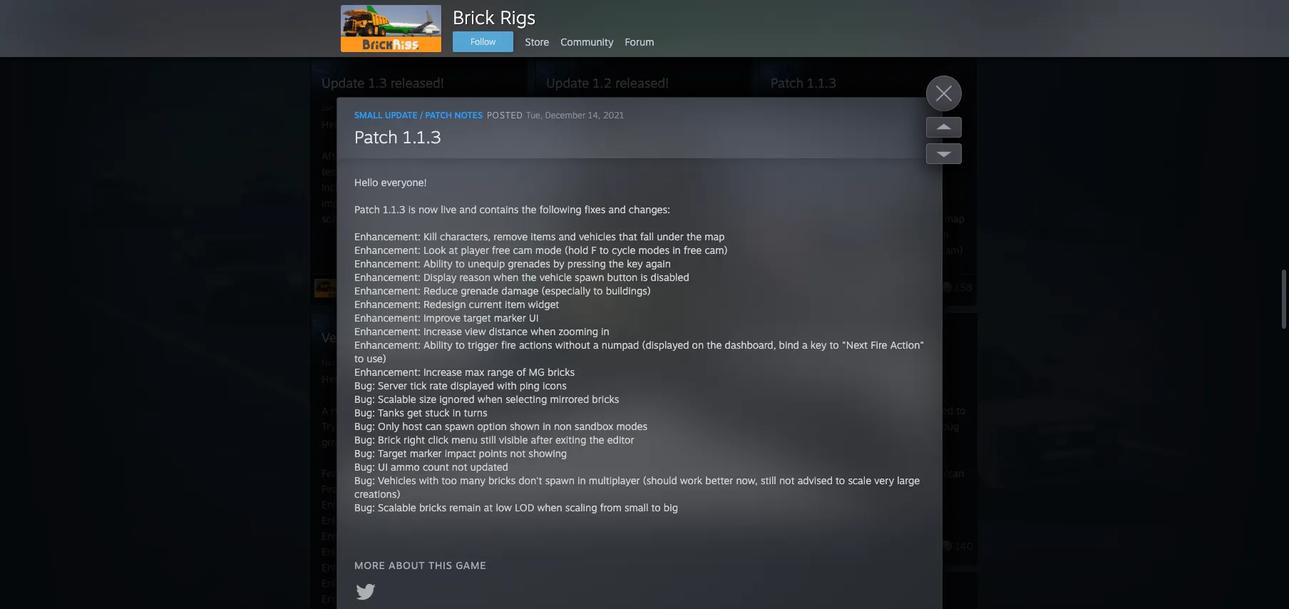 Task type: locate. For each thing, give the bounding box(es) containing it.
cycle inside enhancement: kill characters, remove items and vehicles that fall under the map enhancement: look at player free cam mode (hold f to cycle modes in free cam) enhancement: ability to unequip grenades by pressing the key again enhancement: display reason when the vehicle spawn button is disabled enhancement: reduce grenade damage (especially to buildings) enhancement: redesign current item widget enhancement: improve target marker ui enhancement: increase view distance when zooming in enhancement: ability to trigger fire actions without a numpad (displayed on the dashboard, bind a key to "next fire action" to use) enhancement: increase max range of mg bricks bug: server tick rate displayed with ping icons bug: scalable size ignored when selecting mirrored bricks bug: tanks get stuck in turns bug: only host can spawn option shown in non sandbox modes bug: brick right click menu still visible after exiting the editor bug: target marker impact points not showing bug: ui ammo count not updated bug: vehicles with too many bricks don't spawn in multiplayer (should work better now, still not advised to scale very large creations) bug: scalable bricks remain at low lod when scaling from small to big
[[612, 244, 636, 256]]

1 horizontal spatial ui
[[529, 312, 539, 324]]

cam for enhancement: kill characters, remove items and vehicles that fall under the map enhancement: look at player free cam mode (hold f to cycle modes in free cam) enhancement: ability to unequip grenades by pressing the key again enhancement: display reason when the vehicle spawn button is disabled enhancement: reduce grenade damage (especially to buildings) enhancement: redesign current item widget enhancement: improve target marker ui enhancement: increase view distance when zooming in enhancement: ability to trigger fire actions without a numpad (displayed on the dashboard, bind a key to "next fire action" to use) enhancement: increase max range of mg bricks bug: server tick rate displayed with ping icons bug: scalable size ignored when selecting mirrored bricks bug: tanks get stuck in turns bug: only host can spawn option shown in non sandbox modes bug: brick right click menu still visible after exiting the editor bug: target marker impact points not showing bug: ui ammo count not updated bug: vehicles with too many bricks don't spawn in multiplayer (should work better now, still not advised to scale very large creations) bug: scalable bricks remain at low lod when scaling from small to big
[[513, 244, 533, 256]]

new right 'a'
[[331, 404, 351, 416]]

tanks inside enhancement: kill characters, remove items and vehicles that fall under the map enhancement: look at player free cam mode (hold f to cycle modes in free cam) enhancement: ability to unequip grenades by pressing the key again enhancement: display reason when the vehicle spawn button is disabled enhancement: reduce grenade damage (especially to buildings) enhancement: redesign current item widget enhancement: improve target marker ui enhancement: increase view distance when zooming in enhancement: ability to trigger fire actions without a numpad (displayed on the dashboard, bind a key to "next fire action" to use) enhancement: increase max range of mg bricks bug: server tick rate displayed with ping icons bug: scalable size ignored when selecting mirrored bricks bug: tanks get stuck in turns
[[794, 589, 821, 601]]

1 vertical spatial items
[[531, 230, 556, 242]]

well inside "today another patch has been released to the main branch. it includes a ton of bug fixes as well as some new things:"
[[809, 436, 827, 448]]

(especially inside enhancement: kill characters, remove items and vehicles that fall under the map enhancement: look at player free cam mode (hold f to cycle modes in free cam) enhancement: ability to unequip grenades by pressing the key again enhancement: display reason when the vehicle spawn button is disabled enhancement: reduce grenade damage (especially to buildings) enhancement: redesign current item widget enhancement: improve target marker ui enhancement: increase view distance when zooming in enhancement: ability to trigger fire actions without a numpad (displayed on the dashboard, bind a key to "next fire action" to use) enhancement: increase max range of mg bricks bug: server tick rate displayed with ping icons bug: scalable size ignored when selecting mirrored bricks bug: tanks get stuck in turns bug: only host can spawn option shown in non sandbox modes bug: brick right click menu still visible after exiting the editor bug: target marker impact points not showing bug: ui ammo count not updated bug: vehicles with too many bricks don't spawn in multiplayer (should work better now, still not advised to scale very large creations) bug: scalable bricks remain at low lod when scaling from small to big
[[542, 285, 591, 297]]

with up until
[[463, 499, 482, 511]]

new: left first
[[779, 514, 802, 526]]

0 horizontal spatial items
[[531, 230, 556, 242]]

tanks for enhancement: kill characters, remove items and vehicles that fall under the map enhancement: look at player free cam mode (hold f to cycle modes in free cam) enhancement: ability to unequip grenades by pressing the key again enhancement: display reason when the vehicle spawn button is disabled enhancement: reduce grenade damage (especially to buildings) enhancement: redesign current item widget enhancement: improve target marker ui enhancement: increase view distance when zooming in enhancement: ability to trigger fire actions without a numpad (displayed on the dashboard, bind a key to "next fire action" to use) enhancement: increase max range of mg bricks bug: server tick rate displayed with ping icons bug: scalable size ignored when selecting mirrored bricks bug: tanks get stuck in turns bug: only host can spawn option shown in non sandbox modes bug: brick right click menu still visible after exiting the editor bug: target marker impact points not showing bug: ui ammo count not updated bug: vehicles with too many bricks don't spawn in multiplayer (should work better now, still not advised to scale very large creations) bug: scalable bricks remain at low lod when scaling from small to big
[[378, 407, 404, 419]]

disabled down you
[[651, 271, 689, 283]]

1 horizontal spatial (hold
[[800, 244, 824, 256]]

mirrored inside enhancement: kill characters, remove items and vehicles that fall under the map enhancement: look at player free cam mode (hold f to cycle modes in free cam) enhancement: ability to unequip grenades by pressing the key again enhancement: display reason when the vehicle spawn button is disabled enhancement: reduce grenade damage (especially to buildings) enhancement: redesign current item widget enhancement: improve target marker ui enhancement: increase view distance when zooming in enhancement: ability to trigger fire actions without a numpad (displayed on the dashboard, bind a key to "next fire action" to use) enhancement: increase max range of mg bricks bug: server tick rate displayed with ping icons bug: scalable size ignored when selecting mirrored bricks bug: tanks get stuck in turns
[[771, 573, 810, 586]]

cubemap
[[477, 530, 520, 542]]

0 vertical spatial look
[[840, 228, 862, 240]]

spawn down made.
[[575, 271, 604, 283]]

vehicles inside enhancement: kill characters, remove items and vehicles that fall under the map enhancement: look at player free cam mode (hold f to cycle modes in free cam) enhancement: ability to unequip grenades by pressing the key again enhancement: display reason when the vehicle spawn button is disabled enhancement: reduce grenade damage (especially to buildings) enhancement: redesign current item widget enhancement: improve target marker ui enhancement: increase view distance when zooming in enhancement: ability to trigger fire actions without a numpad (displayed on the dashboard, bind a key to "next fire action" to use) enhancement: increase max range of mg bricks bug: server tick rate displayed with ping icons bug: scalable size ignored when selecting mirrored bricks bug: tanks get stuck in turns bug: only host can spawn option shown in non sandbox modes bug: brick right click menu still visible after exiting the editor bug: target marker impact points not showing bug: ui ammo count not updated bug: vehicles with too many bricks don't spawn in multiplayer (should work better now, still not advised to scale very large creations) bug: scalable bricks remain at low lod when scaling from small to big
[[579, 230, 616, 242]]

3,328
[[455, 281, 483, 293]]

size for enhancement: kill characters, remove items and vehicles that fall under the map enhancement: look at player free cam mode (hold f to cycle modes in free cam) enhancement: ability to unequip grenades by pressing the key again enhancement: display reason when the vehicle spawn button is disabled enhancement: reduce grenade damage (especially to buildings) enhancement: redesign current item widget enhancement: improve target marker ui enhancement: increase view distance when zooming in enhancement: ability to trigger fire actions without a numpad (displayed on the dashboard, bind a key to "next fire action" to use) enhancement: increase max range of mg bricks bug: server tick rate displayed with ping icons bug: scalable size ignored when selecting mirrored bricks bug: tanks get stuck in turns
[[836, 558, 853, 570]]

compact
[[350, 270, 390, 282]]

cycle for enhancement: kill characters, remove items and vehicles that fall under the map enhancement: look at player free cam mode (hold f to cycle modes in free cam) enhancement: ability to unequip grenades by pressing the key again enhancement: display reason when the vehicle spawn button is disabled enhancement: reduce grenade damage (especially to buildings) enhancement: redesign current item widget enhancement: improve target marker ui enhancement: increase view distance when zooming in enhancement: ability to trigger fire actions without a numpad (displayed on the dashboard, bind a key to "next fire action" to use) enhancement: increase max range of mg bricks bug: server tick rate displayed with ping icons bug: scalable size ignored when selecting mirrored bricks bug: tanks get stuck in turns bug: only host can spawn option shown in non sandbox modes bug: brick right click menu still visible after exiting the editor bug: target marker impact points not showing bug: ui ammo count not updated bug: vehicles with too many bricks don't spawn in multiplayer (should work better now, still not advised to scale very large creations) bug: scalable bricks remain at low lod when scaling from small to big
[[612, 244, 636, 256]]

sounds
[[877, 546, 910, 558]]

grenade for enhancement: kill characters, remove items and vehicles that fall under the map enhancement: look at player free cam mode (hold f to cycle modes in free cam) enhancement: ability to unequip grenades by pressing the key again enhancement: display reason when the vehicle spawn button is disabled enhancement: reduce grenade damage (especially to buildings) enhancement: redesign current item widget enhancement: improve target marker ui enhancement: increase view distance when zooming in enhancement: ability to trigger fire actions without a numpad (displayed on the dashboard, bind a key to "next fire action" to use) enhancement: increase max range of mg bricks bug: server tick rate displayed with ping icons bug: scalable size ignored when selecting mirrored bricks bug: tanks get stuck in turns
[[877, 322, 915, 334]]

widget for enhancement: kill characters, remove items and vehicles that fall under the map enhancement: look at player free cam mode (hold f to cycle modes in free cam) enhancement: ability to unequip grenades by pressing the key again enhancement: display reason when the vehicle spawn button is disabled enhancement: reduce grenade damage (especially to buildings) enhancement: redesign current item widget enhancement: improve target marker ui enhancement: increase view distance when zooming in enhancement: ability to trigger fire actions without a numpad (displayed on the dashboard, bind a key to "next fire action" to use) enhancement: increase max range of mg bricks bug: server tick rate displayed with ping icons bug: scalable size ignored when selecting mirrored bricks bug: tanks get stuck in turns
[[771, 369, 802, 382]]

items inside enhancement: kill characters, remove items and vehicles that fall under the map enhancement: look at player free cam mode (hold f to cycle modes in free cam) enhancement: ability to unequip grenades by pressing the key again enhancement: display reason when the vehicle spawn button is disabled enhancement: reduce grenade damage (especially to buildings) enhancement: redesign current item widget enhancement: improve target marker ui enhancement: increase view distance when zooming in enhancement: ability to trigger fire actions without a numpad (displayed on the dashboard, bind a key to "next fire action" to use) enhancement: increase max range of mg bricks bug: server tick rate displayed with ping icons bug: scalable size ignored when selecting mirrored bricks bug: tanks get stuck in turns
[[771, 213, 796, 225]]

enhancement:
[[771, 197, 837, 209], [771, 228, 837, 240], [354, 230, 421, 242], [354, 244, 421, 256], [354, 257, 421, 270], [771, 260, 837, 272], [354, 271, 421, 283], [354, 285, 421, 297], [771, 291, 837, 303], [354, 298, 421, 310], [354, 312, 421, 324], [771, 322, 837, 334], [354, 325, 421, 337], [354, 339, 421, 351], [771, 354, 837, 366], [354, 366, 421, 378], [771, 385, 837, 397], [771, 401, 837, 413], [771, 432, 837, 444], [771, 495, 837, 507], [322, 499, 388, 511], [322, 514, 388, 526], [322, 530, 388, 542], [322, 546, 388, 558], [322, 561, 388, 573], [322, 577, 388, 589], [322, 593, 388, 605]]

look
[[840, 228, 862, 240], [424, 244, 446, 256]]

1 finally from the left
[[442, 165, 469, 178]]

item for enhancement: kill characters, remove items and vehicles that fall under the map enhancement: look at player free cam mode (hold f to cycle modes in free cam) enhancement: ability to unequip grenades by pressing the key again enhancement: display reason when the vehicle spawn button is disabled enhancement: reduce grenade damage (especially to buildings) enhancement: redesign current item widget enhancement: improve target marker ui enhancement: increase view distance when zooming in enhancement: ability to trigger fire actions without a numpad (displayed on the dashboard, bind a key to "next fire action" to use) enhancement: increase max range of mg bricks bug: server tick rate displayed with ping icons bug: scalable size ignored when selecting mirrored bricks bug: tanks get stuck in turns bug: only host can spawn option shown in non sandbox modes bug: brick right click menu still visible after exiting the editor bug: target marker impact points not showing bug: ui ammo count not updated bug: vehicles with too many bricks don't spawn in multiplayer (should work better now, still not advised to scale very large creations) bug: scalable bricks remain at low lod when scaling from small to big
[[505, 298, 525, 310]]

items
[[771, 213, 796, 225], [531, 230, 556, 242]]

icons for enhancement: kill characters, remove items and vehicles that fall under the map enhancement: look at player free cam mode (hold f to cycle modes in free cam) enhancement: ability to unequip grenades by pressing the key again enhancement: display reason when the vehicle spawn button is disabled enhancement: reduce grenade damage (especially to buildings) enhancement: redesign current item widget enhancement: improve target marker ui enhancement: increase view distance when zooming in enhancement: ability to trigger fire actions without a numpad (displayed on the dashboard, bind a key to "next fire action" to use) enhancement: increase max range of mg bricks bug: server tick rate displayed with ping icons bug: scalable size ignored when selecting mirrored bricks bug: tanks get stuck in turns bug: only host can spawn option shown in non sandbox modes bug: brick right click menu still visible after exiting the editor bug: target marker impact points not showing bug: ui ammo count not updated bug: vehicles with too many bricks don't spawn in multiplayer (should work better now, still not advised to scale very large creations) bug: scalable bricks remain at low lod when scaling from small to big
[[543, 379, 567, 392]]

some inside a new update has been released today, which includes a ton of fixes and improvements. try out the pin feature (press or hold u in a vehicle) and blow up some cars with the new grenade!
[[623, 420, 648, 432]]

now for enhancement: kill characters, remove items and vehicles that fall under the map enhancement: look at player free cam mode (hold f to cycle modes in free cam) enhancement: ability to unequip grenades by pressing the key again enhancement: display reason when the vehicle spawn button is disabled enhancement: reduce grenade damage (especially to buildings) enhancement: redesign current item widget enhancement: improve target marker ui enhancement: increase view distance when zooming in enhancement: ability to trigger fire actions without a numpad (displayed on the dashboard, bind a key to "next fire action" to use) enhancement: increase max range of mg bricks bug: server tick rate displayed with ping icons bug: scalable size ignored when selecting mirrored bricks bug: tanks get stuck in turns
[[835, 150, 854, 162]]

cam) for enhancement: kill characters, remove items and vehicles that fall under the map enhancement: look at player free cam mode (hold f to cycle modes in free cam) enhancement: ability to unequip grenades by pressing the key again enhancement: display reason when the vehicle spawn button is disabled enhancement: reduce grenade damage (especially to buildings) enhancement: redesign current item widget enhancement: improve target marker ui enhancement: increase view distance when zooming in enhancement: ability to trigger fire actions without a numpad (displayed on the dashboard, bind a key to "next fire action" to use) enhancement: increase max range of mg bricks bug: server tick rate displayed with ping icons bug: scalable size ignored when selecting mirrored bricks bug: tanks get stuck in turns bug: only host can spawn option shown in non sandbox modes bug: brick right click menu still visible after exiting the editor bug: target marker impact points not showing bug: ui ammo count not updated bug: vehicles with too many bricks don't spawn in multiplayer (should work better now, still not advised to scale very large creations) bug: scalable bricks remain at low lod when scaling from small to big
[[705, 244, 728, 256]]

fall inside enhancement: kill characters, remove items and vehicles that fall under the map enhancement: look at player free cam mode (hold f to cycle modes in free cam) enhancement: ability to unequip grenades by pressing the key again enhancement: display reason when the vehicle spawn button is disabled enhancement: reduce grenade damage (especially to buildings) enhancement: redesign current item widget enhancement: improve target marker ui enhancement: increase view distance when zooming in enhancement: ability to trigger fire actions without a numpad (displayed on the dashboard, bind a key to "next fire action" to use) enhancement: increase max range of mg bricks bug: server tick rate displayed with ping icons bug: scalable size ignored when selecting mirrored bricks bug: tanks get stuck in turns bug: only host can spawn option shown in non sandbox modes bug: brick right click menu still visible after exiting the editor bug: target marker impact points not showing bug: ui ammo count not updated bug: vehicles with too many bricks don't spawn in multiplayer (should work better now, still not advised to scale very large creations) bug: scalable bricks remain at low lod when scaling from small to big
[[640, 230, 654, 242]]

0 vertical spatial now
[[835, 150, 854, 162]]

1 has from the left
[[389, 404, 405, 416]]

mg for enhancement: kill characters, remove items and vehicles that fall under the map enhancement: look at player free cam mode (hold f to cycle modes in free cam) enhancement: ability to unequip grenades by pressing the key again enhancement: display reason when the vehicle spawn button is disabled enhancement: reduce grenade damage (especially to buildings) enhancement: redesign current item widget enhancement: improve target marker ui enhancement: increase view distance when zooming in enhancement: ability to trigger fire actions without a numpad (displayed on the dashboard, bind a key to "next fire action" to use) enhancement: increase max range of mg bricks bug: server tick rate displayed with ping icons bug: scalable size ignored when selecting mirrored bricks bug: tanks get stuck in turns bug: only host can spawn option shown in non sandbox modes bug: brick right click menu still visible after exiting the editor bug: target marker impact points not showing bug: ui ammo count not updated bug: vehicles with too many bricks don't spawn in multiplayer (should work better now, still not advised to scale very large creations) bug: scalable bricks remain at low lod when scaling from small to big
[[529, 366, 545, 378]]

1 vertical spatial are
[[483, 197, 497, 209]]

finally for update 1.3 released!
[[442, 165, 469, 178]]

tanks for enhancement: kill characters, remove items and vehicles that fall under the map enhancement: look at player free cam mode (hold f to cycle modes in free cam) enhancement: ability to unequip grenades by pressing the key again enhancement: display reason when the vehicle spawn button is disabled enhancement: reduce grenade damage (especially to buildings) enhancement: redesign current item widget enhancement: improve target marker ui enhancement: increase view distance when zooming in enhancement: ability to trigger fire actions without a numpad (displayed on the dashboard, bind a key to "next fire action" to use) enhancement: increase max range of mg bricks bug: server tick rate displayed with ping icons bug: scalable size ignored when selecting mirrored bricks bug: tanks get stuck in turns
[[794, 589, 821, 601]]

bug up interesting
[[410, 197, 428, 209]]

changes up the store
[[494, 5, 533, 17]]

0 vertical spatial buildings)
[[606, 285, 651, 297]]

view for enhancement: kill characters, remove items and vehicles that fall under the map enhancement: look at player free cam mode (hold f to cycle modes in free cam) enhancement: ability to unequip grenades by pressing the key again enhancement: display reason when the vehicle spawn button is disabled enhancement: reduce grenade damage (especially to buildings) enhancement: redesign current item widget enhancement: improve target marker ui enhancement: increase view distance when zooming in enhancement: ability to trigger fire actions without a numpad (displayed on the dashboard, bind a key to "next fire action" to use) enhancement: increase max range of mg bricks bug: server tick rate displayed with ping icons bug: scalable size ignored when selecting mirrored bricks bug: tanks get stuck in turns
[[881, 401, 903, 413]]

released!
[[391, 75, 444, 91], [616, 75, 669, 91]]

0 horizontal spatial update
[[322, 75, 365, 91]]

2022
[[568, 103, 588, 113]]

released!
[[391, 329, 448, 345]]

1 horizontal spatial fire
[[918, 432, 933, 444]]

trigger up steering
[[884, 432, 915, 444]]

1 vertical spatial actions
[[771, 448, 804, 460]]

1 vertical spatial grenade
[[877, 322, 915, 334]]

when
[[494, 271, 519, 283], [910, 291, 935, 303], [531, 325, 556, 337], [478, 393, 503, 405], [771, 416, 796, 429], [537, 501, 562, 513], [772, 530, 797, 542], [894, 558, 919, 570]]

damage
[[502, 285, 539, 297], [918, 322, 955, 334]]

hello everyone! down nov 18, 2021
[[322, 373, 394, 385]]

size right better
[[836, 558, 853, 570]]

0 horizontal spatial fall
[[640, 230, 654, 242]]

"next right time
[[842, 339, 868, 351]]

cycle inside enhancement: kill characters, remove items and vehicles that fall under the map enhancement: look at player free cam mode (hold f to cycle modes in free cam) enhancement: ability to unequip grenades by pressing the key again enhancement: display reason when the vehicle spawn button is disabled enhancement: reduce grenade damage (especially to buildings) enhancement: redesign current item widget enhancement: improve target marker ui enhancement: increase view distance when zooming in enhancement: ability to trigger fire actions without a numpad (displayed on the dashboard, bind a key to "next fire action" to use) enhancement: increase max range of mg bricks bug: server tick rate displayed with ping icons bug: scalable size ignored when selecting mirrored bricks bug: tanks get stuck in turns
[[847, 244, 871, 256]]

changes: for enhancement: kill characters, remove items and vehicles that fall under the map enhancement: look at player free cam mode (hold f to cycle modes in free cam) enhancement: ability to unequip grenades by pressing the key again enhancement: display reason when the vehicle spawn button is disabled enhancement: reduce grenade damage (especially to buildings) enhancement: redesign current item widget enhancement: improve target marker ui enhancement: increase view distance when zooming in enhancement: ability to trigger fire actions without a numpad (displayed on the dashboard, bind a key to "next fire action" to use) enhancement: increase max range of mg bricks bug: server tick rate displayed with ping icons bug: scalable size ignored when selecting mirrored bricks bug: tanks get stuck in turns
[[860, 165, 902, 178]]

max for enhancement: kill characters, remove items and vehicles that fall under the map enhancement: look at player free cam mode (hold f to cycle modes in free cam) enhancement: ability to unequip grenades by pressing the key again enhancement: display reason when the vehicle spawn button is disabled enhancement: reduce grenade damage (especially to buildings) enhancement: redesign current item widget enhancement: improve target marker ui enhancement: increase view distance when zooming in enhancement: ability to trigger fire actions without a numpad (displayed on the dashboard, bind a key to "next fire action" to use) enhancement: increase max range of mg bricks bug: server tick rate displayed with ping icons bug: scalable size ignored when selecting mirrored bricks bug: tanks get stuck in turns
[[881, 495, 901, 507]]

1 vertical spatial on
[[944, 448, 956, 460]]

0 vertical spatial that
[[593, 181, 612, 193]]

pressing for enhancement: kill characters, remove items and vehicles that fall under the map enhancement: look at player free cam mode (hold f to cycle modes in free cam) enhancement: ability to unequip grenades by pressing the key again enhancement: display reason when the vehicle spawn button is disabled enhancement: reduce grenade damage (especially to buildings) enhancement: redesign current item widget enhancement: improve target marker ui enhancement: increase view distance when zooming in enhancement: ability to trigger fire actions without a numpad (displayed on the dashboard, bind a key to "next fire action" to use) enhancement: increase max range of mg bricks bug: server tick rate displayed with ping icons bug: scalable size ignored when selecting mirrored bricks bug: tanks get stuck in turns bug: only host can spawn option shown in non sandbox modes bug: brick right click menu still visible after exiting the editor bug: target marker impact points not showing bug: ui ammo count not updated bug: vehicles with too many bricks don't spawn in multiplayer (should work better now, still not advised to scale very large creations) bug: scalable bricks remain at low lod when scaling from small to big
[[567, 257, 606, 270]]

on up (can
[[944, 448, 956, 460]]

0 horizontal spatial icons
[[543, 379, 567, 392]]

1 cycle from the left
[[612, 244, 636, 256]]

bug up (can
[[942, 420, 959, 432]]

1 vertical spatial item
[[921, 354, 942, 366]]

0 vertical spatial patch 1.1.3 is now live and contains the following fixes and changes:
[[771, 150, 953, 178]]

0 horizontal spatial button
[[607, 271, 638, 283]]

contains for bug: only host can spawn option shown in non sandbox modes
[[480, 203, 519, 215]]

damage for enhancement: kill characters, remove items and vehicles that fall under the map enhancement: look at player free cam mode (hold f to cycle modes in free cam) enhancement: ability to unequip grenades by pressing the key again enhancement: display reason when the vehicle spawn button is disabled enhancement: reduce grenade damage (especially to buildings) enhancement: redesign current item widget enhancement: improve target marker ui enhancement: increase view distance when zooming in enhancement: ability to trigger fire actions without a numpad (displayed on the dashboard, bind a key to "next fire action" to use) enhancement: increase max range of mg bricks bug: server tick rate displayed with ping icons bug: scalable size ignored when selecting mirrored bricks bug: tanks get stuck in turns
[[918, 322, 955, 334]]

changes: for bug: only host can spawn option shown in non sandbox modes
[[629, 203, 670, 215]]

been up things:
[[889, 404, 912, 416]]

unequip inside enhancement: kill characters, remove items and vehicles that fall under the map enhancement: look at player free cam mode (hold f to cycle modes in free cam) enhancement: ability to unequip grenades by pressing the key again enhancement: display reason when the vehicle spawn button is disabled enhancement: reduce grenade damage (especially to buildings) enhancement: redesign current item widget enhancement: improve target marker ui enhancement: increase view distance when zooming in enhancement: ability to trigger fire actions without a numpad (displayed on the dashboard, bind a key to "next fire action" to use) enhancement: increase max range of mg bricks bug: server tick rate displayed with ping icons bug: scalable size ignored when selecting mirrored bricks bug: tanks get stuck in turns
[[884, 260, 921, 272]]

under
[[897, 213, 924, 225], [657, 230, 684, 242]]

0 horizontal spatial includes
[[322, 181, 360, 193]]

1 vertical spatial grenades
[[771, 275, 813, 287]]

1.1.3 down dec 14, 2021
[[799, 150, 822, 162]]

3,093
[[907, 26, 934, 39]]

pressing inside enhancement: kill characters, remove items and vehicles that fall under the map enhancement: look at player free cam mode (hold f to cycle modes in free cam) enhancement: ability to unequip grenades by pressing the key again enhancement: display reason when the vehicle spawn button is disabled enhancement: reduce grenade damage (especially to buildings) enhancement: redesign current item widget enhancement: improve target marker ui enhancement: increase view distance when zooming in enhancement: ability to trigger fire actions without a numpad (displayed on the dashboard, bind a key to "next fire action" to use) enhancement: increase max range of mg bricks bug: server tick rate displayed with ping icons bug: scalable size ignored when selecting mirrored bricks bug: tanks get stuck in turns bug: only host can spawn option shown in non sandbox modes bug: brick right click menu still visible after exiting the editor bug: target marker impact points not showing bug: ui ammo count not updated bug: vehicles with too many bricks don't spawn in multiplayer (should work better now, still not advised to scale very large creations) bug: scalable bricks remain at low lod when scaling from small to big
[[567, 257, 606, 270]]

following down dec 14, 2021
[[771, 165, 813, 178]]

marker for enhancement: kill characters, remove items and vehicles that fall under the map enhancement: look at player free cam mode (hold f to cycle modes in free cam) enhancement: ability to unequip grenades by pressing the key again enhancement: display reason when the vehicle spawn button is disabled enhancement: reduce grenade damage (especially to buildings) enhancement: redesign current item widget enhancement: improve target marker ui enhancement: increase view distance when zooming in enhancement: ability to trigger fire actions without a numpad (displayed on the dashboard, bind a key to "next fire action" to use) enhancement: increase max range of mg bricks bug: server tick rate displayed with ping icons bug: scalable size ignored when selecting mirrored bricks bug: tanks get stuck in turns bug: only host can spawn option shown in non sandbox modes bug: brick right click menu still visible after exiting the editor bug: target marker impact points not showing bug: ui ammo count not updated bug: vehicles with too many bricks don't spawn in multiplayer (should work better now, still not advised to scale very large creations) bug: scalable bricks remain at low lod when scaling from small to big
[[494, 312, 526, 324]]

can left try in the right top of the page
[[690, 244, 707, 256]]

again for enhancement: kill characters, remove items and vehicles that fall under the map enhancement: look at player free cam mode (hold f to cycle modes in free cam) enhancement: ability to unequip grenades by pressing the key again enhancement: display reason when the vehicle spawn button is disabled enhancement: reduce grenade damage (especially to buildings) enhancement: redesign current item widget enhancement: improve target marker ui enhancement: increase view distance when zooming in enhancement: ability to trigger fire actions without a numpad (displayed on the dashboard, bind a key to "next fire action" to use) enhancement: increase max range of mg bricks bug: server tick rate displayed with ping icons bug: scalable size ignored when selecting mirrored bricks bug: tanks get stuck in turns
[[909, 275, 934, 287]]

grenades inside enhancement: kill characters, remove items and vehicles that fall under the map enhancement: look at player free cam mode (hold f to cycle modes in free cam) enhancement: ability to unequip grenades by pressing the key again enhancement: display reason when the vehicle spawn button is disabled enhancement: reduce grenade damage (especially to buildings) enhancement: redesign current item widget enhancement: improve target marker ui enhancement: increase view distance when zooming in enhancement: ability to trigger fire actions without a numpad (displayed on the dashboard, bind a key to "next fire action" to use) enhancement: increase max range of mg bricks bug: server tick rate displayed with ping icons bug: scalable size ignored when selecting mirrored bricks bug: tanks get stuck in turns
[[771, 275, 813, 287]]

hello everyone! for version 1.1 released!
[[322, 373, 394, 385]]

a inside for a full list of changes visit the roadmap
[[564, 452, 569, 464]]

at inside enhancement: kill characters, remove items and vehicles that fall under the map enhancement: look at player free cam mode (hold f to cycle modes in free cam) enhancement: ability to unequip grenades by pressing the key again enhancement: display reason when the vehicle spawn button is disabled enhancement: reduce grenade damage (especially to buildings) enhancement: redesign current item widget enhancement: improve target marker ui enhancement: increase view distance when zooming in enhancement: ability to trigger fire actions without a numpad (displayed on the dashboard, bind a key to "next fire action" to use) enhancement: increase max range of mg bricks bug: server tick rate displayed with ping icons bug: scalable size ignored when selecting mirrored bricks bug: tanks get stuck in turns
[[865, 228, 875, 240]]

as
[[425, 181, 436, 193], [460, 181, 470, 193], [796, 436, 806, 448], [830, 436, 840, 448]]

(hold for enhancement: kill characters, remove items and vehicles that fall under the map enhancement: look at player free cam mode (hold f to cycle modes in free cam) enhancement: ability to unequip grenades by pressing the key again enhancement: display reason when the vehicle spawn button is disabled enhancement: reduce grenade damage (especially to buildings) enhancement: redesign current item widget enhancement: improve target marker ui enhancement: increase view distance when zooming in enhancement: ability to trigger fire actions without a numpad (displayed on the dashboard, bind a key to "next fire action" to use) enhancement: increase max range of mg bricks bug: server tick rate displayed with ping icons bug: scalable size ignored when selecting mirrored bricks bug: tanks get stuck in turns bug: only host can spawn option shown in non sandbox modes bug: brick right click menu still visible after exiting the editor bug: target marker impact points not showing bug: ui ammo count not updated bug: vehicles with too many bricks don't spawn in multiplayer (should work better now, still not advised to scale very large creations) bug: scalable bricks remain at low lod when scaling from small to big
[[565, 244, 589, 256]]

1 horizontal spatial distance
[[905, 401, 944, 413]]

fixes down main
[[772, 436, 793, 448]]

0 vertical spatial it
[[666, 150, 672, 162]]

0 vertical spatial have
[[566, 150, 588, 162]]

tick up the host on the bottom of page
[[410, 379, 427, 392]]

selecting inside enhancement: kill characters, remove items and vehicles that fall under the map enhancement: look at player free cam mode (hold f to cycle modes in free cam) enhancement: ability to unequip grenades by pressing the key again enhancement: display reason when the vehicle spawn button is disabled enhancement: reduce grenade damage (especially to buildings) enhancement: redesign current item widget enhancement: improve target marker ui enhancement: increase view distance when zooming in enhancement: ability to trigger fire actions without a numpad (displayed on the dashboard, bind a key to "next fire action" to use) enhancement: increase max range of mg bricks bug: server tick rate displayed with ping icons bug: scalable size ignored when selecting mirrored bricks bug: tanks get stuck in turns
[[922, 558, 964, 570]]

0 horizontal spatial cam)
[[705, 244, 728, 256]]

other inside "- new: auto counter steering feature (can be disabled in gameplay settings) - new: tiny 1sx1sx1s camera brick - new: first aid kit (automatically used when in the inventory) - new: better e-motor sounds - fixed: vehicles not moving for other clients in multiplayer - fixed: 90 degree actuator limits not saved"
[[921, 561, 945, 573]]

display for enhancement: kill characters, remove items and vehicles that fall under the map enhancement: look at player free cam mode (hold f to cycle modes in free cam) enhancement: ability to unequip grenades by pressing the key again enhancement: display reason when the vehicle spawn button is disabled enhancement: reduce grenade damage (especially to buildings) enhancement: redesign current item widget enhancement: improve target marker ui enhancement: increase view distance when zooming in enhancement: ability to trigger fire actions without a numpad (displayed on the dashboard, bind a key to "next fire action" to use) enhancement: increase max range of mg bricks bug: server tick rate displayed with ping icons bug: scalable size ignored when selecting mirrored bricks bug: tanks get stuck in turns
[[840, 291, 873, 303]]

right
[[546, 260, 568, 272], [404, 434, 425, 446]]

1 cam) from the left
[[705, 244, 728, 256]]

1 vertical spatial mirrored
[[771, 573, 810, 586]]

f inside enhancement: kill characters, remove items and vehicles that fall under the map enhancement: look at player free cam mode (hold f to cycle modes in free cam) enhancement: ability to unequip grenades by pressing the key again enhancement: display reason when the vehicle spawn button is disabled enhancement: reduce grenade damage (especially to buildings) enhancement: redesign current item widget enhancement: improve target marker ui enhancement: increase view distance when zooming in enhancement: ability to trigger fire actions without a numpad (displayed on the dashboard, bind a key to "next fire action" to use) enhancement: increase max range of mg bricks bug: server tick rate displayed with ping icons bug: scalable size ignored when selecting mirrored bricks bug: tanks get stuck in turns
[[827, 244, 832, 256]]

spawn up menu
[[445, 420, 474, 432]]

rate for enhancement: kill characters, remove items and vehicles that fall under the map enhancement: look at player free cam mode (hold f to cycle modes in free cam) enhancement: ability to unequip grenades by pressing the key again enhancement: display reason when the vehicle spawn button is disabled enhancement: reduce grenade damage (especially to buildings) enhancement: redesign current item widget enhancement: improve target marker ui enhancement: increase view distance when zooming in enhancement: ability to trigger fire actions without a numpad (displayed on the dashboard, bind a key to "next fire action" to use) enhancement: increase max range of mg bricks bug: server tick rate displayed with ping icons bug: scalable size ignored when selecting mirrored bricks bug: tanks get stuck in turns
[[846, 526, 864, 538]]

under up 1,452
[[897, 213, 924, 225]]

(displayed inside enhancement: kill characters, remove items and vehicles that fall under the map enhancement: look at player free cam mode (hold f to cycle modes in free cam) enhancement: ability to unequip grenades by pressing the key again enhancement: display reason when the vehicle spawn button is disabled enhancement: reduce grenade damage (especially to buildings) enhancement: redesign current item widget enhancement: improve target marker ui enhancement: increase view distance when zooming in enhancement: ability to trigger fire actions without a numpad (displayed on the dashboard, bind a key to "next fire action" to use) enhancement: increase max range of mg bricks bug: server tick rate displayed with ping icons bug: scalable size ignored when selecting mirrored bricks bug: tanks get stuck in turns bug: only host can spawn option shown in non sandbox modes bug: brick right click menu still visible after exiting the editor bug: target marker impact points not showing bug: ui ammo count not updated bug: vehicles with too many bricks don't spawn in multiplayer (should work better now, still not advised to scale very large creations) bug: scalable bricks remain at low lod when scaling from small to big
[[642, 339, 689, 351]]

it up visual
[[589, 165, 595, 178]]

1 vertical spatial cam
[[513, 244, 533, 256]]

characters, for enhancement: kill characters, remove items and vehicles that fall under the map enhancement: look at player free cam mode (hold f to cycle modes in free cam) enhancement: ability to unequip grenades by pressing the key again enhancement: display reason when the vehicle spawn button is disabled enhancement: reduce grenade damage (especially to buildings) enhancement: redesign current item widget enhancement: improve target marker ui enhancement: increase view distance when zooming in enhancement: ability to trigger fire actions without a numpad (displayed on the dashboard, bind a key to "next fire action" to use) enhancement: increase max range of mg bricks bug: server tick rate displayed with ping icons bug: scalable size ignored when selecting mirrored bricks bug: tanks get stuck in turns bug: only host can spawn option shown in non sandbox modes bug: brick right click menu still visible after exiting the editor bug: target marker impact points not showing bug: ui ammo count not updated bug: vehicles with too many bricks don't spawn in multiplayer (should work better now, still not advised to scale very large creations) bug: scalable bricks remain at low lod when scaling from small to big
[[440, 230, 491, 242]]

2 (hold from the left
[[800, 244, 824, 256]]

1,236
[[907, 540, 934, 552]]

editor
[[607, 434, 634, 446]]

finally inside you have been asking for it since 2016, and now it is finally here:
[[608, 165, 636, 178]]

everyone! up few
[[348, 118, 394, 131]]

displayed up today,
[[451, 379, 494, 392]]

icons inside enhancement: kill characters, remove items and vehicles that fall under the map enhancement: look at player free cam mode (hold f to cycle modes in free cam) enhancement: ability to unequip grenades by pressing the key again enhancement: display reason when the vehicle spawn button is disabled enhancement: reduce grenade damage (especially to buildings) enhancement: redesign current item widget enhancement: improve target marker ui enhancement: increase view distance when zooming in enhancement: ability to trigger fire actions without a numpad (displayed on the dashboard, bind a key to "next fire action" to use) enhancement: increase max range of mg bricks bug: server tick rate displayed with ping icons bug: scalable size ignored when selecting mirrored bricks bug: tanks get stuck in turns bug: only host can spawn option shown in non sandbox modes bug: brick right click menu still visible after exiting the editor bug: target marker impact points not showing bug: ui ammo count not updated bug: vehicles with too many bricks don't spawn in multiplayer (should work better now, still not advised to scale very large creations) bug: scalable bricks remain at low lod when scaling from small to big
[[543, 379, 567, 392]]

grenade down actuators,
[[461, 285, 499, 297]]

auto
[[805, 467, 827, 479]]

that inside enhancement: kill characters, remove items and vehicles that fall under the map enhancement: look at player free cam mode (hold f to cycle modes in free cam) enhancement: ability to unequip grenades by pressing the key again enhancement: display reason when the vehicle spawn button is disabled enhancement: reduce grenade damage (especially to buildings) enhancement: redesign current item widget enhancement: improve target marker ui enhancement: increase view distance when zooming in enhancement: ability to trigger fire actions without a numpad (displayed on the dashboard, bind a key to "next fire action" to use) enhancement: increase max range of mg bricks bug: server tick rate displayed with ping icons bug: scalable size ignored when selecting mirrored bricks bug: tanks get stuck in turns
[[859, 213, 878, 225]]

still down option
[[481, 434, 496, 446]]

zooming for enhancement: kill characters, remove items and vehicles that fall under the map enhancement: look at player free cam mode (hold f to cycle modes in free cam) enhancement: ability to unequip grenades by pressing the key again enhancement: display reason when the vehicle spawn button is disabled enhancement: reduce grenade damage (especially to buildings) enhancement: redesign current item widget enhancement: improve target marker ui enhancement: increase view distance when zooming in enhancement: ability to trigger fire actions without a numpad (displayed on the dashboard, bind a key to "next fire action" to use) enhancement: increase max range of mg bricks bug: server tick rate displayed with ping icons bug: scalable size ignored when selecting mirrored bricks bug: tanks get stuck in turns
[[799, 416, 838, 429]]

been for version 1.1 released!
[[408, 404, 431, 416]]

fire for enhancement: kill characters, remove items and vehicles that fall under the map enhancement: look at player free cam mode (hold f to cycle modes in free cam) enhancement: ability to unequip grenades by pressing the key again enhancement: display reason when the vehicle spawn button is disabled enhancement: reduce grenade damage (especially to buildings) enhancement: redesign current item widget enhancement: improve target marker ui enhancement: increase view distance when zooming in enhancement: ability to trigger fire actions without a numpad (displayed on the dashboard, bind a key to "next fire action" to use) enhancement: increase max range of mg bricks bug: server tick rate displayed with ping icons bug: scalable size ignored when selecting mirrored bricks bug: tanks get stuck in turns bug: only host can spawn option shown in non sandbox modes bug: brick right click menu still visible after exiting the editor bug: target marker impact points not showing bug: ui ammo count not updated bug: vehicles with too many bricks don't spawn in multiplayer (should work better now, still not advised to scale very large creations) bug: scalable bricks remain at low lod when scaling from small to big
[[871, 339, 888, 351]]

multiplayer up degree
[[816, 577, 867, 589]]

key right scale
[[875, 464, 891, 476]]

released for patch time
[[915, 404, 954, 416]]

0 horizontal spatial improvements
[[322, 197, 387, 209]]

2 cycle from the left
[[847, 244, 871, 256]]

0 vertical spatial fixed:
[[779, 561, 806, 573]]

numpad inside enhancement: kill characters, remove items and vehicles that fall under the map enhancement: look at player free cam mode (hold f to cycle modes in free cam) enhancement: ability to unequip grenades by pressing the key again enhancement: display reason when the vehicle spawn button is disabled enhancement: reduce grenade damage (especially to buildings) enhancement: redesign current item widget enhancement: improve target marker ui enhancement: increase view distance when zooming in enhancement: ability to trigger fire actions without a numpad (displayed on the dashboard, bind a key to "next fire action" to use) enhancement: increase max range of mg bricks bug: server tick rate displayed with ping icons bug: scalable size ignored when selecting mirrored bricks bug: tanks get stuck in turns
[[854, 448, 891, 460]]

2 cam) from the left
[[940, 244, 963, 256]]

0 vertical spatial size
[[419, 393, 437, 405]]

update:
[[568, 5, 603, 17]]

3 new: from the top
[[779, 514, 802, 526]]

server inside enhancement: kill characters, remove items and vehicles that fall under the map enhancement: look at player free cam mode (hold f to cycle modes in free cam) enhancement: ability to unequip grenades by pressing the key again enhancement: display reason when the vehicle spawn button is disabled enhancement: reduce grenade damage (especially to buildings) enhancement: redesign current item widget enhancement: improve target marker ui enhancement: increase view distance when zooming in enhancement: ability to trigger fire actions without a numpad (displayed on the dashboard, bind a key to "next fire action" to use) enhancement: increase max range of mg bricks bug: server tick rate displayed with ping icons bug: scalable size ignored when selecting mirrored bricks bug: tanks get stuck in turns
[[794, 526, 824, 538]]

0 horizontal spatial actions
[[519, 339, 552, 351]]

1 horizontal spatial server
[[794, 526, 824, 538]]

some inside , tons of bugs were fixed and lots of other improvements were made. here are some cool things you can try out right now:
[[589, 244, 614, 256]]

2 mode from the left
[[771, 244, 797, 256]]

counter
[[830, 467, 866, 479]]

have inside water physics! on top of that all levels have received a major visual upgrade
[[657, 181, 679, 193]]

new left features
[[363, 181, 382, 193]]

labels
[[483, 546, 510, 558]]

1 vertical spatial ui
[[945, 385, 955, 397]]

space
[[647, 530, 673, 542]]

zooming down now:
[[559, 325, 598, 337]]

fire up large
[[918, 432, 933, 444]]

0 horizontal spatial bind
[[779, 339, 799, 351]]

2 f from the left
[[827, 244, 832, 256]]

has right patch
[[870, 404, 886, 416]]

item inside enhancement: kill characters, remove items and vehicles that fall under the map enhancement: look at player free cam mode (hold f to cycle modes in free cam) enhancement: ability to unequip grenades by pressing the key again enhancement: display reason when the vehicle spawn button is disabled enhancement: reduce grenade damage (especially to buildings) enhancement: redesign current item widget enhancement: improve target marker ui enhancement: increase view distance when zooming in enhancement: ability to trigger fire actions without a numpad (displayed on the dashboard, bind a key to "next fire action" to use) enhancement: increase max range of mg bricks bug: server tick rate displayed with ping icons bug: scalable size ignored when selecting mirrored bricks bug: tanks get stuck in turns bug: only host can spawn option shown in non sandbox modes bug: brick right click menu still visible after exiting the editor bug: target marker impact points not showing bug: ui ammo count not updated bug: vehicles with too many bricks don't spawn in multiplayer (should work better now, still not advised to scale very large creations) bug: scalable bricks remain at low lod when scaling from small to big
[[505, 298, 525, 310]]

0 vertical spatial icons
[[543, 379, 567, 392]]

display inside enhancement: kill characters, remove items and vehicles that fall under the map enhancement: look at player free cam mode (hold f to cycle modes in free cam) enhancement: ability to unequip grenades by pressing the key again enhancement: display reason when the vehicle spawn button is disabled enhancement: reduce grenade damage (especially to buildings) enhancement: redesign current item widget enhancement: improve target marker ui enhancement: increase view distance when zooming in enhancement: ability to trigger fire actions without a numpad (displayed on the dashboard, bind a key to "next fire action" to use) enhancement: increase max range of mg bricks bug: server tick rate displayed with ping icons bug: scalable size ignored when selecting mirrored bricks bug: tanks get stuck in turns bug: only host can spawn option shown in non sandbox modes bug: brick right click menu still visible after exiting the editor bug: target marker impact points not showing bug: ui ammo count not updated bug: vehicles with too many bricks don't spawn in multiplayer (should work better now, still not advised to scale very large creations) bug: scalable bricks remain at low lod when scaling from small to big
[[424, 271, 457, 283]]

mirrored inside enhancement: kill characters, remove items and vehicles that fall under the map enhancement: look at player free cam mode (hold f to cycle modes in free cam) enhancement: ability to unequip grenades by pressing the key again enhancement: display reason when the vehicle spawn button is disabled enhancement: reduce grenade damage (especially to buildings) enhancement: redesign current item widget enhancement: improve target marker ui enhancement: increase view distance when zooming in enhancement: ability to trigger fire actions without a numpad (displayed on the dashboard, bind a key to "next fire action" to use) enhancement: increase max range of mg bricks bug: server tick rate displayed with ping icons bug: scalable size ignored when selecting mirrored bricks bug: tanks get stuck in turns bug: only host can spawn option shown in non sandbox modes bug: brick right click menu still visible after exiting the editor bug: target marker impact points not showing bug: ui ammo count not updated bug: vehicles with too many bricks don't spawn in multiplayer (should work better now, still not advised to scale very large creations) bug: scalable bricks remain at low lod when scaling from small to big
[[550, 393, 589, 405]]

vehicle inside enhancement: kill characters, remove items and vehicles that fall under the map enhancement: look at player free cam mode (hold f to cycle modes in free cam) enhancement: ability to unequip grenades by pressing the key again enhancement: display reason when the vehicle spawn button is disabled enhancement: reduce grenade damage (especially to buildings) enhancement: redesign current item widget enhancement: improve target marker ui enhancement: increase view distance when zooming in enhancement: ability to trigger fire actions without a numpad (displayed on the dashboard, bind a key to "next fire action" to use) enhancement: increase max range of mg bricks bug: server tick rate displayed with ping icons bug: scalable size ignored when selecting mirrored bricks bug: tanks get stuck in turns
[[771, 307, 803, 319]]

look for enhancement: kill characters, remove items and vehicles that fall under the map enhancement: look at player free cam mode (hold f to cycle modes in free cam) enhancement: ability to unequip grenades by pressing the key again enhancement: display reason when the vehicle spawn button is disabled enhancement: reduce grenade damage (especially to buildings) enhancement: redesign current item widget enhancement: improve target marker ui enhancement: increase view distance when zooming in enhancement: ability to trigger fire actions without a numpad (displayed on the dashboard, bind a key to "next fire action" to use) enhancement: increase max range of mg bricks bug: server tick rate displayed with ping icons bug: scalable size ignored when selecting mirrored bricks bug: tanks get stuck in turns bug: only host can spawn option shown in non sandbox modes bug: brick right click menu still visible after exiting the editor bug: target marker impact points not showing bug: ui ammo count not updated bug: vehicles with too many bricks don't spawn in multiplayer (should work better now, still not advised to scale very large creations) bug: scalable bricks remain at low lod when scaling from small to big
[[424, 244, 446, 256]]

for up here:
[[650, 150, 663, 162]]

1 horizontal spatial vehicles
[[579, 230, 616, 242]]

display
[[424, 271, 457, 283], [840, 291, 873, 303]]

redesign inside enhancement: kill characters, remove items and vehicles that fall under the map enhancement: look at player free cam mode (hold f to cycle modes in free cam) enhancement: ability to unequip grenades by pressing the key again enhancement: display reason when the vehicle spawn button is disabled enhancement: reduce grenade damage (especially to buildings) enhancement: redesign current item widget enhancement: improve target marker ui enhancement: increase view distance when zooming in enhancement: ability to trigger fire actions without a numpad (displayed on the dashboard, bind a key to "next fire action" to use) enhancement: increase max range of mg bricks bug: server tick rate displayed with ping icons bug: scalable size ignored when selecting mirrored bricks bug: tanks get stuck in turns bug: only host can spawn option shown in non sandbox modes bug: brick right click menu still visible after exiting the editor bug: target marker impact points not showing bug: ui ammo count not updated bug: vehicles with too many bricks don't spawn in multiplayer (should work better now, still not advised to scale very large creations) bug: scalable bricks remain at low lod when scaling from small to big
[[424, 298, 466, 310]]

join
[[562, 514, 579, 526]]

use) for enhancement: kill characters, remove items and vehicles that fall under the map enhancement: look at player free cam mode (hold f to cycle modes in free cam) enhancement: ability to unequip grenades by pressing the key again enhancement: display reason when the vehicle spawn button is disabled enhancement: reduce grenade damage (especially to buildings) enhancement: redesign current item widget enhancement: improve target marker ui enhancement: increase view distance when zooming in enhancement: ability to trigger fire actions without a numpad (displayed on the dashboard, bind a key to "next fire action" to use) enhancement: increase max range of mg bricks bug: server tick rate displayed with ping icons bug: scalable size ignored when selecting mirrored bricks bug: tanks get stuck in turns
[[820, 479, 840, 491]]

selecting up shown
[[506, 393, 547, 405]]

it
[[503, 165, 509, 178], [853, 420, 859, 432]]

new inside "today another patch has been released to the main branch. it includes a ton of bug fixes as well as some new things:"
[[871, 436, 890, 448]]

0 vertical spatial mg
[[529, 366, 545, 378]]

0 vertical spatial turns
[[464, 407, 487, 419]]

(especially for enhancement: kill characters, remove items and vehicles that fall under the map enhancement: look at player free cam mode (hold f to cycle modes in free cam) enhancement: ability to unequip grenades by pressing the key again enhancement: display reason when the vehicle spawn button is disabled enhancement: reduce grenade damage (especially to buildings) enhancement: redesign current item widget enhancement: improve target marker ui enhancement: increase view distance when zooming in enhancement: ability to trigger fire actions without a numpad (displayed on the dashboard, bind a key to "next fire action" to use) enhancement: increase max range of mg bricks bug: server tick rate displayed with ping icons bug: scalable size ignored when selecting mirrored bricks bug: tanks get stuck in turns
[[771, 338, 820, 350]]

here inside after a few months of development and testing the new update is finally ready. it includes new features as well as many improvements and bug fixes. here are some of the most interesting changes:
[[458, 197, 480, 209]]

dashboard, for enhancement: kill characters, remove items and vehicles that fall under the map enhancement: look at player free cam mode (hold f to cycle modes in free cam) enhancement: ability to unequip grenades by pressing the key again enhancement: display reason when the vehicle spawn button is disabled enhancement: reduce grenade damage (especially to buildings) enhancement: redesign current item widget enhancement: improve target marker ui enhancement: increase view distance when zooming in enhancement: ability to trigger fire actions without a numpad (displayed on the dashboard, bind a key to "next fire action" to use) enhancement: increase max range of mg bricks bug: server tick rate displayed with ping icons bug: scalable size ignored when selecting mirrored bricks bug: tanks get stuck in turns bug: only host can spawn option shown in non sandbox modes bug: brick right click menu still visible after exiting the editor bug: target marker impact points not showing bug: ui ammo count not updated bug: vehicles with too many bricks don't spawn in multiplayer (should work better now, still not advised to scale very large creations) bug: scalable bricks remain at low lod when scaling from small to big
[[725, 339, 776, 351]]

you have been asking for it since 2016, and now it is finally here:
[[546, 150, 728, 178]]

(displayed inside enhancement: kill characters, remove items and vehicles that fall under the map enhancement: look at player free cam mode (hold f to cycle modes in free cam) enhancement: ability to unequip grenades by pressing the key again enhancement: display reason when the vehicle spawn button is disabled enhancement: reduce grenade damage (especially to buildings) enhancement: redesign current item widget enhancement: improve target marker ui enhancement: increase view distance when zooming in enhancement: ability to trigger fire actions without a numpad (displayed on the dashboard, bind a key to "next fire action" to use) enhancement: increase max range of mg bricks bug: server tick rate displayed with ping icons bug: scalable size ignored when selecting mirrored bricks bug: tanks get stuck in turns
[[894, 448, 941, 460]]

1 reflection from the left
[[431, 530, 474, 542]]

action"
[[890, 339, 925, 351], [771, 479, 805, 491]]

distance down 434
[[489, 325, 528, 337]]

modes for enhancement: kill characters, remove items and vehicles that fall under the map enhancement: look at player free cam mode (hold f to cycle modes in free cam) enhancement: ability to unequip grenades by pressing the key again enhancement: display reason when the vehicle spawn button is disabled enhancement: reduce grenade damage (especially to buildings) enhancement: redesign current item widget enhancement: improve target marker ui enhancement: increase view distance when zooming in enhancement: ability to trigger fire actions without a numpad (displayed on the dashboard, bind a key to "next fire action" to use) enhancement: increase max range of mg bricks bug: server tick rate displayed with ping icons bug: scalable size ignored when selecting mirrored bricks bug: tanks get stuck in turns
[[874, 244, 905, 256]]

of inside enhancement: kill characters, remove items and vehicles that fall under the map enhancement: look at player free cam mode (hold f to cycle modes in free cam) enhancement: ability to unequip grenades by pressing the key again enhancement: display reason when the vehicle spawn button is disabled enhancement: reduce grenade damage (especially to buildings) enhancement: redesign current item widget enhancement: improve target marker ui enhancement: increase view distance when zooming in enhancement: ability to trigger fire actions without a numpad (displayed on the dashboard, bind a key to "next fire action" to use) enhancement: increase max range of mg bricks bug: server tick rate displayed with ping icons bug: scalable size ignored when selecting mirrored bricks bug: tanks get stuck in turns bug: only host can spawn option shown in non sandbox modes bug: brick right click menu still visible after exiting the editor bug: target marker impact points not showing bug: ui ammo count not updated bug: vehicles with too many bricks don't spawn in multiplayer (should work better now, still not advised to scale very large creations) bug: scalable bricks remain at low lod when scaling from small to big
[[517, 366, 526, 378]]

1 vertical spatial used
[[434, 577, 456, 589]]

fall
[[880, 213, 894, 225], [640, 230, 654, 242]]

is inside you have been asking for it since 2016, and now it is finally here:
[[598, 165, 605, 178]]

use)
[[367, 352, 386, 364], [820, 479, 840, 491]]

(hold inside enhancement: kill characters, remove items and vehicles that fall under the map enhancement: look at player free cam mode (hold f to cycle modes in free cam) enhancement: ability to unequip grenades by pressing the key again enhancement: display reason when the vehicle spawn button is disabled enhancement: reduce grenade damage (especially to buildings) enhancement: redesign current item widget enhancement: improve target marker ui enhancement: increase view distance when zooming in enhancement: ability to trigger fire actions without a numpad (displayed on the dashboard, bind a key to "next fire action" to use) enhancement: increase max range of mg bricks bug: server tick rate displayed with ping icons bug: scalable size ignored when selecting mirrored bricks bug: tanks get stuck in turns bug: only host can spawn option shown in non sandbox modes bug: brick right click menu still visible after exiting the editor bug: target marker impact points not showing bug: ui ammo count not updated bug: vehicles with too many bricks don't spawn in multiplayer (should work better now, still not advised to scale very large creations) bug: scalable bricks remain at low lod when scaling from small to big
[[565, 244, 589, 256]]

1 vertical spatial fixed:
[[779, 593, 806, 605]]

2 finally from the left
[[608, 165, 636, 178]]

released! for update 1.2 released!
[[616, 75, 669, 91]]

distance inside enhancement: kill characters, remove items and vehicles that fall under the map enhancement: look at player free cam mode (hold f to cycle modes in free cam) enhancement: ability to unequip grenades by pressing the key again enhancement: display reason when the vehicle spawn button is disabled enhancement: reduce grenade damage (especially to buildings) enhancement: redesign current item widget enhancement: improve target marker ui enhancement: increase view distance when zooming in enhancement: ability to trigger fire actions without a numpad (displayed on the dashboard, bind a key to "next fire action" to use) enhancement: increase max range of mg bricks bug: server tick rate displayed with ping icons bug: scalable size ignored when selecting mirrored bricks bug: tanks get stuck in turns
[[905, 401, 944, 413]]

1 vertical spatial out
[[339, 420, 354, 432]]

0 horizontal spatial trigger
[[468, 339, 498, 351]]

everyone! for version 1.1 released!
[[348, 373, 394, 385]]

oh, and here are the most important changes of this update:
[[322, 5, 603, 17]]

1 horizontal spatial numpad
[[854, 448, 891, 460]]

2 released! from the left
[[616, 75, 669, 91]]

size inside enhancement: kill characters, remove items and vehicles that fall under the map enhancement: look at player free cam mode (hold f to cycle modes in free cam) enhancement: ability to unequip grenades by pressing the key again enhancement: display reason when the vehicle spawn button is disabled enhancement: reduce grenade damage (especially to buildings) enhancement: redesign current item widget enhancement: improve target marker ui enhancement: increase view distance when zooming in enhancement: ability to trigger fire actions without a numpad (displayed on the dashboard, bind a key to "next fire action" to use) enhancement: increase max range of mg bricks bug: server tick rate displayed with ping icons bug: scalable size ignored when selecting mirrored bricks bug: tanks get stuck in turns bug: only host can spawn option shown in non sandbox modes bug: brick right click menu still visible after exiting the editor bug: target marker impact points not showing bug: ui ammo count not updated bug: vehicles with too many bricks don't spawn in multiplayer (should work better now, still not advised to scale very large creations) bug: scalable bricks remain at low lod when scaling from small to big
[[419, 393, 437, 405]]

1 vertical spatial trigger
[[884, 432, 915, 444]]

used
[[927, 514, 949, 526], [434, 577, 456, 589]]

have right you
[[566, 150, 588, 162]]

try
[[322, 420, 336, 432]]

view inside enhancement: kill characters, remove items and vehicles that fall under the map enhancement: look at player free cam mode (hold f to cycle modes in free cam) enhancement: ability to unequip grenades by pressing the key again enhancement: display reason when the vehicle spawn button is disabled enhancement: reduce grenade damage (especially to buildings) enhancement: redesign current item widget enhancement: improve target marker ui enhancement: increase view distance when zooming in enhancement: ability to trigger fire actions without a numpad (displayed on the dashboard, bind a key to "next fire action" to use) enhancement: increase max range of mg bricks bug: server tick rate displayed with ping icons bug: scalable size ignored when selecting mirrored bricks bug: tanks get stuck in turns
[[881, 401, 903, 413]]

,
[[647, 197, 650, 209]]

0 horizontal spatial kill
[[424, 230, 437, 242]]

everyone! down the 2022
[[573, 118, 619, 131]]

unequip for enhancement: kill characters, remove items and vehicles that fall under the map enhancement: look at player free cam mode (hold f to cycle modes in free cam) enhancement: ability to unequip grenades by pressing the key again enhancement: display reason when the vehicle spawn button is disabled enhancement: reduce grenade damage (especially to buildings) enhancement: redesign current item widget enhancement: improve target marker ui enhancement: increase view distance when zooming in enhancement: ability to trigger fire actions without a numpad (displayed on the dashboard, bind a key to "next fire action" to use) enhancement: increase max range of mg bricks bug: server tick rate displayed with ping icons bug: scalable size ignored when selecting mirrored bricks bug: tanks get stuck in turns bug: only host can spawn option shown in non sandbox modes bug: brick right click menu still visible after exiting the editor bug: target marker impact points not showing bug: ui ammo count not updated bug: vehicles with too many bricks don't spawn in multiplayer (should work better now, still not advised to scale very large creations) bug: scalable bricks remain at low lod when scaling from small to big
[[468, 257, 505, 270]]

selecting down 140
[[922, 558, 964, 570]]

selecting
[[506, 393, 547, 405], [922, 558, 964, 570]]

2 new: from the top
[[779, 499, 802, 511]]

been left asking
[[591, 150, 614, 162]]

more
[[417, 285, 441, 297]]

includes down testing on the left top of page
[[322, 181, 360, 193]]

released for version 1.1 released!
[[434, 404, 472, 416]]

0 vertical spatial changes
[[494, 5, 533, 17]]

1 horizontal spatial for
[[650, 150, 663, 162]]

(especially for enhancement: kill characters, remove items and vehicles that fall under the map enhancement: look at player free cam mode (hold f to cycle modes in free cam) enhancement: ability to unequip grenades by pressing the key again enhancement: display reason when the vehicle spawn button is disabled enhancement: reduce grenade damage (especially to buildings) enhancement: redesign current item widget enhancement: improve target marker ui enhancement: increase view distance when zooming in enhancement: ability to trigger fire actions without a numpad (displayed on the dashboard, bind a key to "next fire action" to use) enhancement: increase max range of mg bricks bug: server tick rate displayed with ping icons bug: scalable size ignored when selecting mirrored bricks bug: tanks get stuck in turns bug: only host can spawn option shown in non sandbox modes bug: brick right click menu still visible after exiting the editor bug: target marker impact points not showing bug: ui ammo count not updated bug: vehicles with too many bricks don't spawn in multiplayer (should work better now, still not advised to scale very large creations) bug: scalable bricks remain at low lod when scaling from small to big
[[542, 285, 591, 297]]

includes up non
[[537, 404, 575, 416]]

and inside enhancement: kill characters, remove items and vehicles that fall under the map enhancement: look at player free cam mode (hold f to cycle modes in free cam) enhancement: ability to unequip grenades by pressing the key again enhancement: display reason when the vehicle spawn button is disabled enhancement: reduce grenade damage (especially to buildings) enhancement: redesign current item widget enhancement: improve target marker ui enhancement: increase view distance when zooming in enhancement: ability to trigger fire actions without a numpad (displayed on the dashboard, bind a key to "next fire action" to use) enhancement: increase max range of mg bricks bug: server tick rate displayed with ping icons bug: scalable size ignored when selecting mirrored bricks bug: tanks get stuck in turns bug: only host can spawn option shown in non sandbox modes bug: brick right click menu still visible after exiting the editor bug: target marker impact points not showing bug: ui ammo count not updated bug: vehicles with too many bricks don't spawn in multiplayer (should work better now, still not advised to scale very large creations) bug: scalable bricks remain at low lod when scaling from small to big
[[559, 230, 576, 242]]

1 vertical spatial (especially
[[771, 338, 820, 350]]

remove inside enhancement: kill characters, remove items and vehicles that fall under the map enhancement: look at player free cam mode (hold f to cycle modes in free cam) enhancement: ability to unequip grenades by pressing the key again enhancement: display reason when the vehicle spawn button is disabled enhancement: reduce grenade damage (especially to buildings) enhancement: redesign current item widget enhancement: improve target marker ui enhancement: increase view distance when zooming in enhancement: ability to trigger fire actions without a numpad (displayed on the dashboard, bind a key to "next fire action" to use) enhancement: increase max range of mg bricks bug: server tick rate displayed with ping icons bug: scalable size ignored when selecting mirrored bricks bug: tanks get stuck in turns bug: only host can spawn option shown in non sandbox modes bug: brick right click menu still visible after exiting the editor bug: target marker impact points not showing bug: ui ammo count not updated bug: vehicles with too many bricks don't spawn in multiplayer (should work better now, still not advised to scale very large creations) bug: scalable bricks remain at low lod when scaling from small to big
[[494, 230, 528, 242]]

grenades for enhancement: kill characters, remove items and vehicles that fall under the map enhancement: look at player free cam mode (hold f to cycle modes in free cam) enhancement: ability to unequip grenades by pressing the key again enhancement: display reason when the vehicle spawn button is disabled enhancement: reduce grenade damage (especially to buildings) enhancement: redesign current item widget enhancement: improve target marker ui enhancement: increase view distance when zooming in enhancement: ability to trigger fire actions without a numpad (displayed on the dashboard, bind a key to "next fire action" to use) enhancement: increase max range of mg bricks bug: server tick rate displayed with ping icons bug: scalable size ignored when selecting mirrored bricks bug: tanks get stuck in turns
[[771, 275, 813, 287]]

1 (hold from the left
[[565, 244, 589, 256]]

for
[[650, 150, 663, 162], [905, 561, 918, 573], [502, 577, 515, 589]]

store
[[525, 35, 549, 47]]

reason for enhancement: kill characters, remove items and vehicles that fall under the map enhancement: look at player free cam mode (hold f to cycle modes in free cam) enhancement: ability to unequip grenades by pressing the key again enhancement: display reason when the vehicle spawn button is disabled enhancement: reduce grenade damage (especially to buildings) enhancement: redesign current item widget enhancement: improve target marker ui enhancement: increase view distance when zooming in enhancement: ability to trigger fire actions without a numpad (displayed on the dashboard, bind a key to "next fire action" to use) enhancement: increase max range of mg bricks bug: server tick rate displayed with ping icons bug: scalable size ignored when selecting mirrored bricks bug: tanks get stuck in turns
[[876, 291, 907, 303]]

fire inside enhancement: kill characters, remove items and vehicles that fall under the map enhancement: look at player free cam mode (hold f to cycle modes in free cam) enhancement: ability to unequip grenades by pressing the key again enhancement: display reason when the vehicle spawn button is disabled enhancement: reduce grenade damage (especially to buildings) enhancement: redesign current item widget enhancement: improve target marker ui enhancement: increase view distance when zooming in enhancement: ability to trigger fire actions without a numpad (displayed on the dashboard, bind a key to "next fire action" to use) enhancement: increase max range of mg bricks bug: server tick rate displayed with ping icons bug: scalable size ignored when selecting mirrored bricks bug: tanks get stuck in turns
[[935, 464, 951, 476]]

many down updated
[[460, 474, 486, 486]]

ignored for enhancement: kill characters, remove items and vehicles that fall under the map enhancement: look at player free cam mode (hold f to cycle modes in free cam) enhancement: ability to unequip grenades by pressing the key again enhancement: display reason when the vehicle spawn button is disabled enhancement: reduce grenade damage (especially to buildings) enhancement: redesign current item widget enhancement: improve target marker ui enhancement: increase view distance when zooming in enhancement: ability to trigger fire actions without a numpad (displayed on the dashboard, bind a key to "next fire action" to use) enhancement: increase max range of mg bricks bug: server tick rate displayed with ping icons bug: scalable size ignored when selecting mirrored bricks bug: tanks get stuck in turns
[[856, 558, 891, 570]]

actions
[[519, 339, 552, 351], [771, 448, 804, 460]]

1 vertical spatial most
[[380, 213, 403, 225]]

1 vertical spatial tanks
[[794, 589, 821, 601]]

marker down 434
[[494, 312, 526, 324]]

the inside "- new: auto counter steering feature (can be disabled in gameplay settings) - new: tiny 1sx1sx1s camera brick - new: first aid kit (automatically used when in the inventory) - new: better e-motor sounds - fixed: vehicles not moving for other clients in multiplayer - fixed: 90 degree actuator limits not saved"
[[811, 530, 826, 542]]

mode for enhancement: kill characters, remove items and vehicles that fall under the map enhancement: look at player free cam mode (hold f to cycle modes in free cam) enhancement: ability to unequip grenades by pressing the key again enhancement: display reason when the vehicle spawn button is disabled enhancement: reduce grenade damage (especially to buildings) enhancement: redesign current item widget enhancement: improve target marker ui enhancement: increase view distance when zooming in enhancement: ability to trigger fire actions without a numpad (displayed on the dashboard, bind a key to "next fire action" to use) enhancement: increase max range of mg bricks bug: server tick rate displayed with ping icons bug: scalable size ignored when selecting mirrored bricks bug: tanks get stuck in turns
[[771, 244, 797, 256]]

0 horizontal spatial feature
[[392, 420, 425, 432]]

action" left auto
[[771, 479, 805, 491]]

cam) inside enhancement: kill characters, remove items and vehicles that fall under the map enhancement: look at player free cam mode (hold f to cycle modes in free cam) enhancement: ability to unequip grenades by pressing the key again enhancement: display reason when the vehicle spawn button is disabled enhancement: reduce grenade damage (especially to buildings) enhancement: redesign current item widget enhancement: improve target marker ui enhancement: increase view distance when zooming in enhancement: ability to trigger fire actions without a numpad (displayed on the dashboard, bind a key to "next fire action" to use) enhancement: increase max range of mg bricks bug: server tick rate displayed with ping icons bug: scalable size ignored when selecting mirrored bricks bug: tanks get stuck in turns bug: only host can spawn option shown in non sandbox modes bug: brick right click menu still visible after exiting the editor bug: target marker impact points not showing bug: ui ammo count not updated bug: vehicles with too many bricks don't spawn in multiplayer (should work better now, still not advised to scale very large creations) bug: scalable bricks remain at low lod when scaling from small to big
[[705, 244, 728, 256]]

1 horizontal spatial map
[[945, 213, 965, 225]]

3 - from the top
[[772, 514, 776, 526]]

vehicles inside enhancement: kill characters, remove items and vehicles that fall under the map enhancement: look at player free cam mode (hold f to cycle modes in free cam) enhancement: ability to unequip grenades by pressing the key again enhancement: display reason when the vehicle spawn button is disabled enhancement: reduce grenade damage (especially to buildings) enhancement: redesign current item widget enhancement: improve target marker ui enhancement: increase view distance when zooming in enhancement: ability to trigger fire actions without a numpad (displayed on the dashboard, bind a key to "next fire action" to use) enhancement: increase max range of mg bricks bug: server tick rate displayed with ping icons bug: scalable size ignored when selecting mirrored bricks bug: tanks get stuck in turns
[[819, 213, 856, 225]]

released! up /
[[391, 75, 444, 91]]

1 vertical spatial selecting
[[922, 558, 964, 570]]

1 horizontal spatial size
[[836, 558, 853, 570]]

most left important
[[420, 5, 443, 17]]

remove inside enhancement: kill characters, remove items and vehicles that fall under the map enhancement: look at player free cam mode (hold f to cycle modes in free cam) enhancement: ability to unequip grenades by pressing the key again enhancement: display reason when the vehicle spawn button is disabled enhancement: reduce grenade damage (especially to buildings) enhancement: redesign current item widget enhancement: improve target marker ui enhancement: increase view distance when zooming in enhancement: ability to trigger fire actions without a numpad (displayed on the dashboard, bind a key to "next fire action" to use) enhancement: increase max range of mg bricks bug: server tick rate displayed with ping icons bug: scalable size ignored when selecting mirrored bricks bug: tanks get stuck in turns
[[910, 197, 944, 209]]

without inside enhancement: kill characters, remove items and vehicles that fall under the map enhancement: look at player free cam mode (hold f to cycle modes in free cam) enhancement: ability to unequip grenades by pressing the key again enhancement: display reason when the vehicle spawn button is disabled enhancement: reduce grenade damage (especially to buildings) enhancement: redesign current item widget enhancement: improve target marker ui enhancement: increase view distance when zooming in enhancement: ability to trigger fire actions without a numpad (displayed on the dashboard, bind a key to "next fire action" to use) enhancement: increase max range of mg bricks bug: server tick rate displayed with ping icons bug: scalable size ignored when selecting mirrored bricks bug: tanks get stuck in turns
[[807, 448, 842, 460]]

2 horizontal spatial been
[[889, 404, 912, 416]]

scoreboard
[[391, 546, 443, 558]]

tanks
[[378, 407, 404, 419], [794, 589, 821, 601]]

column
[[446, 546, 480, 558]]

0 horizontal spatial current
[[469, 298, 502, 310]]

0 vertical spatial action"
[[890, 339, 925, 351]]

1 vertical spatial for
[[905, 561, 918, 573]]

under up you
[[657, 230, 684, 242]]

2 released from the left
[[915, 404, 954, 416]]

with
[[497, 379, 517, 392], [673, 420, 692, 432], [419, 474, 439, 486], [463, 499, 482, 511], [914, 526, 933, 538]]

moving
[[868, 561, 902, 573]]

(hold
[[565, 244, 589, 256], [800, 244, 824, 256]]

hello for version 1.1 released!
[[322, 373, 346, 385]]

vehicle)
[[524, 420, 560, 432]]

1.3
[[368, 75, 387, 91]]

0 horizontal spatial (hold
[[565, 244, 589, 256]]

everyone! for patch 1.1.3
[[798, 118, 843, 131]]

0 vertical spatial kill
[[840, 197, 854, 209]]

1 horizontal spatial ping
[[936, 526, 956, 538]]

been
[[591, 150, 614, 162], [408, 404, 431, 416], [889, 404, 912, 416]]

0 vertical spatial numpad
[[602, 339, 639, 351]]

vehicles inside "- new: auto counter steering feature (can be disabled in gameplay settings) - new: tiny 1sx1sx1s camera brick - new: first aid kit (automatically used when in the inventory) - new: better e-motor sounds - fixed: vehicles not moving for other clients in multiplayer - fixed: 90 degree actuator limits not saved"
[[809, 561, 847, 573]]

improvements down bugs
[[651, 213, 717, 225]]

2 has from the left
[[870, 404, 886, 416]]

f for enhancement: kill characters, remove items and vehicles that fall under the map enhancement: look at player free cam mode (hold f to cycle modes in free cam) enhancement: ability to unequip grenades by pressing the key again enhancement: display reason when the vehicle spawn button is disabled enhancement: reduce grenade damage (especially to buildings) enhancement: redesign current item widget enhancement: improve target marker ui enhancement: increase view distance when zooming in enhancement: ability to trigger fire actions without a numpad (displayed on the dashboard, bind a key to "next fire action" to use) enhancement: increase max range of mg bricks bug: server tick rate displayed with ping icons bug: scalable size ignored when selecting mirrored bricks bug: tanks get stuck in turns
[[827, 244, 832, 256]]

0 horizontal spatial patch 1.1.3 is now live and contains the following fixes and changes:
[[354, 203, 670, 215]]

remove for enhancement: kill characters, remove items and vehicles that fall under the map enhancement: look at player free cam mode (hold f to cycle modes in free cam) enhancement: ability to unequip grenades by pressing the key again enhancement: display reason when the vehicle spawn button is disabled enhancement: reduce grenade damage (especially to buildings) enhancement: redesign current item widget enhancement: improve target marker ui enhancement: increase view distance when zooming in enhancement: ability to trigger fire actions without a numpad (displayed on the dashboard, bind a key to "next fire action" to use) enhancement: increase max range of mg bricks bug: server tick rate displayed with ping icons bug: scalable size ignored when selecting mirrored bricks bug: tanks get stuck in turns bug: only host can spawn option shown in non sandbox modes bug: brick right click menu still visible after exiting the editor bug: target marker impact points not showing bug: ui ammo count not updated bug: vehicles with too many bricks don't spawn in multiplayer (should work better now, still not advised to scale very large creations) bug: scalable bricks remain at low lod when scaling from small to big
[[494, 230, 528, 242]]

seats,
[[393, 270, 420, 282]]

hello everyone! for patch 1.1.3
[[771, 118, 843, 131]]

view down the 3,328
[[465, 325, 486, 337]]

max inside enhancement: kill characters, remove items and vehicles that fall under the map enhancement: look at player free cam mode (hold f to cycle modes in free cam) enhancement: ability to unequip grenades by pressing the key again enhancement: display reason when the vehicle spawn button is disabled enhancement: reduce grenade damage (especially to buildings) enhancement: redesign current item widget enhancement: improve target marker ui enhancement: increase view distance when zooming in enhancement: ability to trigger fire actions without a numpad (displayed on the dashboard, bind a key to "next fire action" to use) enhancement: increase max range of mg bricks bug: server tick rate displayed with ping icons bug: scalable size ignored when selecting mirrored bricks bug: tanks get stuck in turns
[[881, 495, 901, 507]]

points
[[479, 447, 507, 459]]

today another patch has been released to the main branch. it includes a ton of bug fixes as well as some new things:
[[772, 404, 966, 448]]

button for enhancement: kill characters, remove items and vehicles that fall under the map enhancement: look at player free cam mode (hold f to cycle modes in free cam) enhancement: ability to unequip grenades by pressing the key again enhancement: display reason when the vehicle spawn button is disabled enhancement: reduce grenade damage (especially to buildings) enhancement: redesign current item widget enhancement: improve target marker ui enhancement: increase view distance when zooming in enhancement: ability to trigger fire actions without a numpad (displayed on the dashboard, bind a key to "next fire action" to use) enhancement: increase max range of mg bricks bug: server tick rate displayed with ping icons bug: scalable size ignored when selecting mirrored bricks bug: tanks get stuck in turns bug: only host can spawn option shown in non sandbox modes bug: brick right click menu still visible after exiting the editor bug: target marker impact points not showing bug: ui ammo count not updated bug: vehicles with too many bricks don't spawn in multiplayer (should work better now, still not advised to scale very large creations) bug: scalable bricks remain at low lod when scaling from small to big
[[607, 271, 638, 283]]

hello everyone! for update 1.2 released!
[[546, 118, 619, 131]]

ignored right e-
[[856, 558, 891, 570]]

actuator
[[859, 593, 898, 605]]

other
[[624, 213, 648, 225], [921, 561, 945, 573]]

1 horizontal spatial turns
[[880, 589, 904, 601]]

distance for enhancement: kill characters, remove items and vehicles that fall under the map enhancement: look at player free cam mode (hold f to cycle modes in free cam) enhancement: ability to unequip grenades by pressing the key again enhancement: display reason when the vehicle spawn button is disabled enhancement: reduce grenade damage (especially to buildings) enhancement: redesign current item widget enhancement: improve target marker ui enhancement: increase view distance when zooming in enhancement: ability to trigger fire actions without a numpad (displayed on the dashboard, bind a key to "next fire action" to use) enhancement: increase max range of mg bricks bug: server tick rate displayed with ping icons bug: scalable size ignored when selecting mirrored bricks bug: tanks get stuck in turns bug: only host can spawn option shown in non sandbox modes bug: brick right click menu still visible after exiting the editor bug: target marker impact points not showing bug: ui ammo count not updated bug: vehicles with too many bricks don't spawn in multiplayer (should work better now, still not advised to scale very large creations) bug: scalable bricks remain at low lod when scaling from small to big
[[489, 325, 528, 337]]

marker
[[494, 312, 526, 324], [910, 385, 943, 397], [410, 447, 442, 459]]

stuck for enhancement: kill characters, remove items and vehicles that fall under the map enhancement: look at player free cam mode (hold f to cycle modes in free cam) enhancement: ability to unequip grenades by pressing the key again enhancement: display reason when the vehicle spawn button is disabled enhancement: reduce grenade damage (especially to buildings) enhancement: redesign current item widget enhancement: improve target marker ui enhancement: increase view distance when zooming in enhancement: ability to trigger fire actions without a numpad (displayed on the dashboard, bind a key to "next fire action" to use) enhancement: increase max range of mg bricks bug: server tick rate displayed with ping icons bug: scalable size ignored when selecting mirrored bricks bug: tanks get stuck in turns bug: only host can spawn option shown in non sandbox modes bug: brick right click menu still visible after exiting the editor bug: target marker impact points not showing bug: ui ammo count not updated bug: vehicles with too many bricks don't spawn in multiplayer (should work better now, still not advised to scale very large creations) bug: scalable bricks remain at low lod when scaling from small to big
[[425, 407, 450, 419]]

most down features
[[380, 213, 403, 225]]

displayed up sounds at bottom
[[867, 526, 911, 538]]

items inside enhancement: kill characters, remove items and vehicles that fall under the map enhancement: look at player free cam mode (hold f to cycle modes in free cam) enhancement: ability to unequip grenades by pressing the key again enhancement: display reason when the vehicle spawn button is disabled enhancement: reduce grenade damage (especially to buildings) enhancement: redesign current item widget enhancement: improve target marker ui enhancement: increase view distance when zooming in enhancement: ability to trigger fire actions without a numpad (displayed on the dashboard, bind a key to "next fire action" to use) enhancement: increase max range of mg bricks bug: server tick rate displayed with ping icons bug: scalable size ignored when selecting mirrored bricks bug: tanks get stuck in turns bug: only host can spawn option shown in non sandbox modes bug: brick right click menu still visible after exiting the editor bug: target marker impact points not showing bug: ui ammo count not updated bug: vehicles with too many bricks don't spawn in multiplayer (should work better now, still not advised to scale very large creations) bug: scalable bricks remain at low lod when scaling from small to big
[[531, 230, 556, 242]]

cam for enhancement: kill characters, remove items and vehicles that fall under the map enhancement: look at player free cam mode (hold f to cycle modes in free cam) enhancement: ability to unequip grenades by pressing the key again enhancement: display reason when the vehicle spawn button is disabled enhancement: reduce grenade damage (especially to buildings) enhancement: redesign current item widget enhancement: improve target marker ui enhancement: increase view distance when zooming in enhancement: ability to trigger fire actions without a numpad (displayed on the dashboard, bind a key to "next fire action" to use) enhancement: increase max range of mg bricks bug: server tick rate displayed with ping icons bug: scalable size ignored when selecting mirrored bricks bug: tanks get stuck in turns
[[930, 228, 949, 240]]

are up now:
[[571, 244, 586, 256]]

0 horizontal spatial has
[[389, 404, 405, 416]]

target
[[378, 447, 407, 459]]

range for enhancement: kill characters, remove items and vehicles that fall under the map enhancement: look at player free cam mode (hold f to cycle modes in free cam) enhancement: ability to unequip grenades by pressing the key again enhancement: display reason when the vehicle spawn button is disabled enhancement: reduce grenade damage (especially to buildings) enhancement: redesign current item widget enhancement: improve target marker ui enhancement: increase view distance when zooming in enhancement: ability to trigger fire actions without a numpad (displayed on the dashboard, bind a key to "next fire action" to use) enhancement: increase max range of mg bricks bug: server tick rate displayed with ping icons bug: scalable size ignored when selecting mirrored bricks bug: tanks get stuck in turns
[[904, 495, 930, 507]]

1 horizontal spatial under
[[897, 213, 924, 225]]

5 - from the top
[[772, 561, 776, 573]]

get
[[407, 407, 422, 419], [824, 589, 839, 601]]

1 horizontal spatial bug
[[942, 420, 959, 432]]

mode for enhancement: kill characters, remove items and vehicles that fall under the map enhancement: look at player free cam mode (hold f to cycle modes in free cam) enhancement: ability to unequip grenades by pressing the key again enhancement: display reason when the vehicle spawn button is disabled enhancement: reduce grenade damage (especially to buildings) enhancement: redesign current item widget enhancement: improve target marker ui enhancement: increase view distance when zooming in enhancement: ability to trigger fire actions without a numpad (displayed on the dashboard, bind a key to "next fire action" to use) enhancement: increase max range of mg bricks bug: server tick rate displayed with ping icons bug: scalable size ignored when selecting mirrored bricks bug: tanks get stuck in turns bug: only host can spawn option shown in non sandbox modes bug: brick right click menu still visible after exiting the editor bug: target marker impact points not showing bug: ui ammo count not updated bug: vehicles with too many bricks don't spawn in multiplayer (should work better now, still not advised to scale very large creations) bug: scalable bricks remain at low lod when scaling from small to big
[[535, 244, 562, 256]]

for up thumbnails
[[502, 577, 515, 589]]

(especially up sep 17, 2021
[[771, 338, 820, 350]]

finally
[[442, 165, 469, 178], [608, 165, 636, 178]]

actions inside enhancement: kill characters, remove items and vehicles that fall under the map enhancement: look at player free cam mode (hold f to cycle modes in free cam) enhancement: ability to unequip grenades by pressing the key again enhancement: display reason when the vehicle spawn button is disabled enhancement: reduce grenade damage (especially to buildings) enhancement: redesign current item widget enhancement: improve target marker ui enhancement: increase view distance when zooming in enhancement: ability to trigger fire actions without a numpad (displayed on the dashboard, bind a key to "next fire action" to use) enhancement: increase max range of mg bricks bug: server tick rate displayed with ping icons bug: scalable size ignored when selecting mirrored bricks bug: tanks get stuck in turns bug: only host can spawn option shown in non sandbox modes bug: brick right click menu still visible after exiting the editor bug: target marker impact points not showing bug: ui ammo count not updated bug: vehicles with too many bricks don't spawn in multiplayer (should work better now, still not advised to scale very large creations) bug: scalable bricks remain at low lod when scaling from small to big
[[519, 339, 552, 351]]

cool
[[617, 244, 636, 256]]

vehicles down better
[[809, 561, 847, 573]]

on inside enhancement: kill characters, remove items and vehicles that fall under the map enhancement: look at player free cam mode (hold f to cycle modes in free cam) enhancement: ability to unequip grenades by pressing the key again enhancement: display reason when the vehicle spawn button is disabled enhancement: reduce grenade damage (especially to buildings) enhancement: redesign current item widget enhancement: improve target marker ui enhancement: increase view distance when zooming in enhancement: ability to trigger fire actions without a numpad (displayed on the dashboard, bind a key to "next fire action" to use) enhancement: increase max range of mg bricks bug: server tick rate displayed with ping icons bug: scalable size ignored when selecting mirrored bricks bug: tanks get stuck in turns bug: only host can spawn option shown in non sandbox modes bug: brick right click menu still visible after exiting the editor bug: target marker impact points not showing bug: ui ammo count not updated bug: vehicles with too many bricks don't spawn in multiplayer (should work better now, still not advised to scale very large creations) bug: scalable bricks remain at low lod when scaling from small to big
[[692, 339, 704, 351]]

0 horizontal spatial by
[[553, 257, 565, 270]]

reflection
[[431, 530, 474, 542], [676, 530, 719, 542]]

0 horizontal spatial range
[[487, 366, 514, 378]]

2 reflection from the left
[[676, 530, 719, 542]]

patch up saved
[[772, 588, 804, 604]]

20
[[336, 103, 346, 113]]

0 horizontal spatial view
[[465, 325, 486, 337]]

bind up 17, on the bottom of the page
[[779, 339, 799, 351]]

disabled inside enhancement: kill characters, remove items and vehicles that fall under the map enhancement: look at player free cam mode (hold f to cycle modes in free cam) enhancement: ability to unequip grenades by pressing the key again enhancement: display reason when the vehicle spawn button is disabled enhancement: reduce grenade damage (especially to buildings) enhancement: redesign current item widget enhancement: improve target marker ui enhancement: increase view distance when zooming in enhancement: ability to trigger fire actions without a numpad (displayed on the dashboard, bind a key to "next fire action" to use) enhancement: increase max range of mg bricks bug: server tick rate displayed with ping icons bug: scalable size ignored when selecting mirrored bricks bug: tanks get stuck in turns
[[882, 307, 921, 319]]

has for time
[[870, 404, 886, 416]]

improvements
[[322, 197, 387, 209], [651, 213, 717, 225]]

mode right try in the right top of the page
[[771, 244, 797, 256]]

1 horizontal spatial are
[[483, 197, 497, 209]]

new: down be
[[779, 499, 802, 511]]

0 horizontal spatial most
[[380, 213, 403, 225]]

0 vertical spatial fire
[[501, 339, 516, 351]]

after a few months of development and testing the new update is finally ready. it includes new features as well as many improvements and bug fixes. here are some of the most interesting changes:
[[322, 150, 509, 225]]

as up fixes.
[[425, 181, 436, 193]]

is inside enhancement: kill characters, remove items and vehicles that fall under the map enhancement: look at player free cam mode (hold f to cycle modes in free cam) enhancement: ability to unequip grenades by pressing the key again enhancement: display reason when the vehicle spawn button is disabled enhancement: reduce grenade damage (especially to buildings) enhancement: redesign current item widget enhancement: improve target marker ui enhancement: increase view distance when zooming in enhancement: ability to trigger fire actions without a numpad (displayed on the dashboard, bind a key to "next fire action" to use) enhancement: increase max range of mg bricks bug: server tick rate displayed with ping icons bug: scalable size ignored when selecting mirrored bricks bug: tanks get stuck in turns bug: only host can spawn option shown in non sandbox modes bug: brick right click menu still visible after exiting the editor bug: target marker impact points not showing bug: ui ammo count not updated bug: vehicles with too many bricks don't spawn in multiplayer (should work better now, still not advised to scale very large creations) bug: scalable bricks remain at low lod when scaling from small to big
[[641, 271, 648, 283]]

lod
[[515, 501, 534, 513]]

modes
[[639, 244, 670, 256], [874, 244, 905, 256], [616, 420, 648, 432]]

0 vertical spatial rate
[[430, 379, 448, 392]]

0 horizontal spatial dashboard,
[[725, 339, 776, 351]]

0 horizontal spatial live
[[441, 203, 457, 215]]

now inside patch 1.1.3 is now live and contains the following fixes and changes:
[[835, 150, 854, 162]]

by inside enhancement: kill characters, remove items and vehicles that fall under the map enhancement: look at player free cam mode (hold f to cycle modes in free cam) enhancement: ability to unequip grenades by pressing the key again enhancement: display reason when the vehicle spawn button is disabled enhancement: reduce grenade damage (especially to buildings) enhancement: redesign current item widget enhancement: improve target marker ui enhancement: increase view distance when zooming in enhancement: ability to trigger fire actions without a numpad (displayed on the dashboard, bind a key to "next fire action" to use) enhancement: increase max range of mg bricks bug: server tick rate displayed with ping icons bug: scalable size ignored when selecting mirrored bricks bug: tanks get stuck in turns
[[816, 275, 827, 287]]

1 f from the left
[[591, 244, 597, 256]]

1 horizontal spatial max
[[881, 495, 901, 507]]

feature inside "- new: auto counter steering feature (can be disabled in gameplay settings) - new: tiny 1sx1sx1s camera brick - new: first aid kit (automatically used when in the inventory) - new: better e-motor sounds - fixed: vehicles not moving for other clients in multiplayer - fixed: 90 degree actuator limits not saved"
[[909, 467, 941, 479]]

1 horizontal spatial icons
[[771, 542, 795, 554]]

158
[[955, 281, 973, 293]]

increase up branch.
[[840, 401, 879, 413]]

has up only
[[389, 404, 405, 416]]

feature: left he
[[322, 483, 359, 495]]

turns for enhancement: kill characters, remove items and vehicles that fall under the map enhancement: look at player free cam mode (hold f to cycle modes in free cam) enhancement: ability to unequip grenades by pressing the key again enhancement: display reason when the vehicle spawn button is disabled enhancement: reduce grenade damage (especially to buildings) enhancement: redesign current item widget enhancement: improve target marker ui enhancement: increase view distance when zooming in enhancement: ability to trigger fire actions without a numpad (displayed on the dashboard, bind a key to "next fire action" to use) enhancement: increase max range of mg bricks bug: server tick rate displayed with ping icons bug: scalable size ignored when selecting mirrored bricks bug: tanks get stuck in turns bug: only host can spawn option shown in non sandbox modes bug: brick right click menu still visible after exiting the editor bug: target marker impact points not showing bug: ui ammo count not updated bug: vehicles with too many bricks don't spawn in multiplayer (should work better now, still not advised to scale very large creations) bug: scalable bricks remain at low lod when scaling from small to big
[[464, 407, 487, 419]]

0 horizontal spatial fire
[[501, 339, 516, 351]]

1 vertical spatial bind
[[843, 464, 863, 476]]

reduce inside enhancement: kill characters, remove items and vehicles that fall under the map enhancement: look at player free cam mode (hold f to cycle modes in free cam) enhancement: ability to unequip grenades by pressing the key again enhancement: display reason when the vehicle spawn button is disabled enhancement: reduce grenade damage (especially to buildings) enhancement: redesign current item widget enhancement: improve target marker ui enhancement: increase view distance when zooming in enhancement: ability to trigger fire actions without a numpad (displayed on the dashboard, bind a key to "next fire action" to use) enhancement: increase max range of mg bricks bug: server tick rate displayed with ping icons bug: scalable size ignored when selecting mirrored bricks bug: tanks get stuck in turns bug: only host can spawn option shown in non sandbox modes bug: brick right click menu still visible after exiting the editor bug: target marker impact points not showing bug: ui ammo count not updated bug: vehicles with too many bricks don't spawn in multiplayer (should work better now, still not advised to scale very large creations) bug: scalable bricks remain at low lod when scaling from small to big
[[424, 285, 458, 297]]

turns inside enhancement: kill characters, remove items and vehicles that fall under the map enhancement: look at player free cam mode (hold f to cycle modes in free cam) enhancement: ability to unequip grenades by pressing the key again enhancement: display reason when the vehicle spawn button is disabled enhancement: reduce grenade damage (especially to buildings) enhancement: redesign current item widget enhancement: improve target marker ui enhancement: increase view distance when zooming in enhancement: ability to trigger fire actions without a numpad (displayed on the dashboard, bind a key to "next fire action" to use) enhancement: increase max range of mg bricks bug: server tick rate displayed with ping icons bug: scalable size ignored when selecting mirrored bricks bug: tanks get stuck in turns bug: only host can spawn option shown in non sandbox modes bug: brick right click menu still visible after exiting the editor bug: target marker impact points not showing bug: ui ammo count not updated bug: vehicles with too many bricks don't spawn in multiplayer (should work better now, still not advised to scale very large creations) bug: scalable bricks remain at low lod when scaling from small to big
[[464, 407, 487, 419]]

display for enhancement: kill characters, remove items and vehicles that fall under the map enhancement: look at player free cam mode (hold f to cycle modes in free cam) enhancement: ability to unequip grenades by pressing the key again enhancement: display reason when the vehicle spawn button is disabled enhancement: reduce grenade damage (especially to buildings) enhancement: redesign current item widget enhancement: improve target marker ui enhancement: increase view distance when zooming in enhancement: ability to trigger fire actions without a numpad (displayed on the dashboard, bind a key to "next fire action" to use) enhancement: increase max range of mg bricks bug: server tick rate displayed with ping icons bug: scalable size ignored when selecting mirrored bricks bug: tanks get stuck in turns bug: only host can spawn option shown in non sandbox modes bug: brick right click menu still visible after exiting the editor bug: target marker impact points not showing bug: ui ammo count not updated bug: vehicles with too many bricks don't spawn in multiplayer (should work better now, still not advised to scale very large creations) bug: scalable bricks remain at low lod when scaling from small to big
[[424, 271, 457, 283]]

includes down patch
[[862, 420, 900, 432]]

current for enhancement: kill characters, remove items and vehicles that fall under the map enhancement: look at player free cam mode (hold f to cycle modes in free cam) enhancement: ability to unequip grenades by pressing the key again enhancement: display reason when the vehicle spawn button is disabled enhancement: reduce grenade damage (especially to buildings) enhancement: redesign current item widget enhancement: improve target marker ui enhancement: increase view distance when zooming in enhancement: ability to trigger fire actions without a numpad (displayed on the dashboard, bind a key to "next fire action" to use) enhancement: increase max range of mg bricks bug: server tick rate displayed with ping icons bug: scalable size ignored when selecting mirrored bricks bug: tanks get stuck in turns bug: only host can spawn option shown in non sandbox modes bug: brick right click menu still visible after exiting the editor bug: target marker impact points not showing bug: ui ammo count not updated bug: vehicles with too many bricks don't spawn in multiplayer (should work better now, still not advised to scale very large creations) bug: scalable bricks remain at low lod when scaling from small to big
[[469, 298, 502, 310]]

0 horizontal spatial "next
[[842, 339, 868, 351]]

1 released from the left
[[434, 404, 472, 416]]

everyone! down sep 17, 2021
[[798, 373, 844, 385]]

redesign up patch
[[840, 354, 882, 366]]

0 vertical spatial used
[[927, 514, 949, 526]]

stuck inside enhancement: kill characters, remove items and vehicles that fall under the map enhancement: look at player free cam mode (hold f to cycle modes in free cam) enhancement: ability to unequip grenades by pressing the key again enhancement: display reason when the vehicle spawn button is disabled enhancement: reduce grenade damage (especially to buildings) enhancement: redesign current item widget enhancement: improve target marker ui enhancement: increase view distance when zooming in enhancement: ability to trigger fire actions without a numpad (displayed on the dashboard, bind a key to "next fire action" to use) enhancement: increase max range of mg bricks bug: server tick rate displayed with ping icons bug: scalable size ignored when selecting mirrored bricks bug: tanks get stuck in turns bug: only host can spawn option shown in non sandbox modes bug: brick right click menu still visible after exiting the editor bug: target marker impact points not showing bug: ui ammo count not updated bug: vehicles with too many bricks don't spawn in multiplayer (should work better now, still not advised to scale very large creations) bug: scalable bricks remain at low lod when scaling from small to big
[[425, 407, 450, 419]]

"next for enhancement: kill characters, remove items and vehicles that fall under the map enhancement: look at player free cam mode (hold f to cycle modes in free cam) enhancement: ability to unequip grenades by pressing the key again enhancement: display reason when the vehicle spawn button is disabled enhancement: reduce grenade damage (especially to buildings) enhancement: redesign current item widget enhancement: improve target marker ui enhancement: increase view distance when zooming in enhancement: ability to trigger fire actions without a numpad (displayed on the dashboard, bind a key to "next fire action" to use) enhancement: increase max range of mg bricks bug: server tick rate displayed with ping icons bug: scalable size ignored when selecting mirrored bricks bug: tanks get stuck in turns
[[906, 464, 932, 476]]

well up fixes.
[[438, 181, 457, 193]]

some
[[322, 213, 347, 225], [589, 244, 614, 256], [623, 420, 648, 432], [843, 436, 868, 448]]

0 vertical spatial ping
[[520, 379, 540, 392]]

update up features
[[396, 165, 428, 178]]

1 horizontal spatial fire
[[935, 464, 951, 476]]

the inside for a full list of changes visit the roadmap
[[681, 452, 696, 464]]

0 horizontal spatial action"
[[771, 479, 805, 491]]

size up (press
[[419, 393, 437, 405]]

1 released! from the left
[[391, 75, 444, 91]]

2021 down patch 1.1.3 at top
[[801, 103, 820, 113]]

mg up which
[[529, 366, 545, 378]]

mode inside enhancement: kill characters, remove items and vehicles that fall under the map enhancement: look at player free cam mode (hold f to cycle modes in free cam) enhancement: ability to unequip grenades by pressing the key again enhancement: display reason when the vehicle spawn button is disabled enhancement: reduce grenade damage (especially to buildings) enhancement: redesign current item widget enhancement: improve target marker ui enhancement: increase view distance when zooming in enhancement: ability to trigger fire actions without a numpad (displayed on the dashboard, bind a key to "next fire action" to use) enhancement: increase max range of mg bricks bug: server tick rate displayed with ping icons bug: scalable size ignored when selecting mirrored bricks bug: tanks get stuck in turns
[[771, 244, 797, 256]]

0 vertical spatial "next
[[842, 339, 868, 351]]

improvements inside , tons of bugs were fixed and lots of other improvements were made. here are some cool things you can try out right now:
[[651, 213, 717, 225]]

1 horizontal spatial patch 1.1.3 is now live and contains the following fixes and changes:
[[771, 150, 953, 178]]

released up or
[[434, 404, 472, 416]]

from
[[600, 501, 622, 513]]

everyone! for update 1.2 released!
[[573, 118, 619, 131]]

"next inside enhancement: kill characters, remove items and vehicles that fall under the map enhancement: look at player free cam mode (hold f to cycle modes in free cam) enhancement: ability to unequip grenades by pressing the key again enhancement: display reason when the vehicle spawn button is disabled enhancement: reduce grenade damage (especially to buildings) enhancement: redesign current item widget enhancement: improve target marker ui enhancement: increase view distance when zooming in enhancement: ability to trigger fire actions without a numpad (displayed on the dashboard, bind a key to "next fire action" to use) enhancement: increase max range of mg bricks bug: server tick rate displayed with ping icons bug: scalable size ignored when selecting mirrored bricks bug: tanks get stuck in turns bug: only host can spawn option shown in non sandbox modes bug: brick right click menu still visible after exiting the editor bug: target marker impact points not showing bug: ui ammo count not updated bug: vehicles with too many bricks don't spawn in multiplayer (should work better now, still not advised to scale very large creations) bug: scalable bricks remain at low lod when scaling from small to big
[[842, 339, 868, 351]]

grenade for enhancement: kill characters, remove items and vehicles that fall under the map enhancement: look at player free cam mode (hold f to cycle modes in free cam) enhancement: ability to unequip grenades by pressing the key again enhancement: display reason when the vehicle spawn button is disabled enhancement: reduce grenade damage (especially to buildings) enhancement: redesign current item widget enhancement: improve target marker ui enhancement: increase view distance when zooming in enhancement: ability to trigger fire actions without a numpad (displayed on the dashboard, bind a key to "next fire action" to use) enhancement: increase max range of mg bricks bug: server tick rate displayed with ping icons bug: scalable size ignored when selecting mirrored bricks bug: tanks get stuck in turns bug: only host can spawn option shown in non sandbox modes bug: brick right click menu still visible after exiting the editor bug: target marker impact points not showing bug: ui ammo count not updated bug: vehicles with too many bricks don't spawn in multiplayer (should work better now, still not advised to scale very large creations) bug: scalable bricks remain at low lod when scaling from small to big
[[461, 285, 499, 297]]

count
[[423, 461, 449, 473]]

interesting
[[406, 213, 455, 225]]

view for enhancement: kill characters, remove items and vehicles that fall under the map enhancement: look at player free cam mode (hold f to cycle modes in free cam) enhancement: ability to unequip grenades by pressing the key again enhancement: display reason when the vehicle spawn button is disabled enhancement: reduce grenade damage (especially to buildings) enhancement: redesign current item widget enhancement: improve target marker ui enhancement: increase view distance when zooming in enhancement: ability to trigger fire actions without a numpad (displayed on the dashboard, bind a key to "next fire action" to use) enhancement: increase max range of mg bricks bug: server tick rate displayed with ping icons bug: scalable size ignored when selecting mirrored bricks bug: tanks get stuck in turns bug: only host can spawn option shown in non sandbox modes bug: brick right click menu still visible after exiting the editor bug: target marker impact points not showing bug: ui ammo count not updated bug: vehicles with too many bricks don't spawn in multiplayer (should work better now, still not advised to scale very large creations) bug: scalable bricks remain at low lod when scaling from small to big
[[465, 325, 486, 337]]

update for update 1.3 released!
[[322, 75, 365, 91]]

modes inside enhancement: kill characters, remove items and vehicles that fall under the map enhancement: look at player free cam mode (hold f to cycle modes in free cam) enhancement: ability to unequip grenades by pressing the key again enhancement: display reason when the vehicle spawn button is disabled enhancement: reduce grenade damage (especially to buildings) enhancement: redesign current item widget enhancement: improve target marker ui enhancement: increase view distance when zooming in enhancement: ability to trigger fire actions without a numpad (displayed on the dashboard, bind a key to "next fire action" to use) enhancement: increase max range of mg bricks bug: server tick rate displayed with ping icons bug: scalable size ignored when selecting mirrored bricks bug: tanks get stuck in turns
[[874, 244, 905, 256]]

vehicle up patch time
[[771, 307, 803, 319]]

ton up 'sandbox'
[[586, 404, 601, 416]]

1 horizontal spatial here
[[546, 244, 568, 256]]

3,048
[[560, 26, 588, 39]]

used inside "- new: auto counter steering feature (can be disabled in gameplay settings) - new: tiny 1sx1sx1s camera brick - new: first aid kit (automatically used when in the inventory) - new: better e-motor sounds - fixed: vehicles not moving for other clients in multiplayer - fixed: 90 degree actuator limits not saved"
[[927, 514, 949, 526]]

1 horizontal spatial reason
[[876, 291, 907, 303]]

notes
[[455, 110, 483, 121]]

0 horizontal spatial widget
[[528, 298, 559, 310]]

0 vertical spatial fall
[[880, 213, 894, 225]]

everyone! down nov 18, 2021
[[348, 373, 394, 385]]

turns
[[464, 407, 487, 419], [880, 589, 904, 601]]

under for enhancement: kill characters, remove items and vehicles that fall under the map enhancement: look at player free cam mode (hold f to cycle modes in free cam) enhancement: ability to unequip grenades by pressing the key again enhancement: display reason when the vehicle spawn button is disabled enhancement: reduce grenade damage (especially to buildings) enhancement: redesign current item widget enhancement: improve target marker ui enhancement: increase view distance when zooming in enhancement: ability to trigger fire actions without a numpad (displayed on the dashboard, bind a key to "next fire action" to use) enhancement: increase max range of mg bricks bug: server tick rate displayed with ping icons bug: scalable size ignored when selecting mirrored bricks bug: tanks get stuck in turns
[[897, 213, 924, 225]]

fixed:
[[779, 561, 806, 573], [779, 593, 806, 605]]

hello everyone! down dec 14, 2021
[[771, 118, 843, 131]]

14, right 'dec'
[[787, 103, 799, 113]]

unequip
[[468, 257, 505, 270], [884, 260, 921, 272]]

0 vertical spatial current
[[469, 298, 502, 310]]

2 - from the top
[[772, 499, 776, 511]]

vehicle inside enhancement: kill characters, remove items and vehicles that fall under the map enhancement: look at player free cam mode (hold f to cycle modes in free cam) enhancement: ability to unequip grenades by pressing the key again enhancement: display reason when the vehicle spawn button is disabled enhancement: reduce grenade damage (especially to buildings) enhancement: redesign current item widget enhancement: improve target marker ui enhancement: increase view distance when zooming in enhancement: ability to trigger fire actions without a numpad (displayed on the dashboard, bind a key to "next fire action" to use) enhancement: increase max range of mg bricks bug: server tick rate displayed with ping icons bug: scalable size ignored when selecting mirrored bricks bug: tanks get stuck in turns bug: only host can spawn option shown in non sandbox modes bug: brick right click menu still visible after exiting the editor bug: target marker impact points not showing bug: ui ammo count not updated bug: vehicles with too many bricks don't spawn in multiplayer (should work better now, still not advised to scale very large creations) bug: scalable bricks remain at low lod when scaling from small to big
[[540, 271, 572, 283]]

redesign for enhancement: kill characters, remove items and vehicles that fall under the map enhancement: look at player free cam mode (hold f to cycle modes in free cam) enhancement: ability to unequip grenades by pressing the key again enhancement: display reason when the vehicle spawn button is disabled enhancement: reduce grenade damage (especially to buildings) enhancement: redesign current item widget enhancement: improve target marker ui enhancement: increase view distance when zooming in enhancement: ability to trigger fire actions without a numpad (displayed on the dashboard, bind a key to "next fire action" to use) enhancement: increase max range of mg bricks bug: server tick rate displayed with ping icons bug: scalable size ignored when selecting mirrored bricks bug: tanks get stuck in turns bug: only host can spawn option shown in non sandbox modes bug: brick right click menu still visible after exiting the editor bug: target marker impact points not showing bug: ui ammo count not updated bug: vehicles with too many bricks don't spawn in multiplayer (should work better now, still not advised to scale very large creations) bug: scalable bricks remain at low lod when scaling from small to big
[[424, 298, 466, 310]]

1 mode from the left
[[535, 244, 562, 256]]

some up editor on the bottom left of page
[[623, 420, 648, 432]]

have
[[566, 150, 588, 162], [657, 181, 679, 193]]

reflection down warmup
[[431, 530, 474, 542]]

mirrored for enhancement: kill characters, remove items and vehicles that fall under the map enhancement: look at player free cam mode (hold f to cycle modes in free cam) enhancement: ability to unequip grenades by pressing the key again enhancement: display reason when the vehicle spawn button is disabled enhancement: reduce grenade damage (especially to buildings) enhancement: redesign current item widget enhancement: improve target marker ui enhancement: increase view distance when zooming in enhancement: ability to trigger fire actions without a numpad (displayed on the dashboard, bind a key to "next fire action" to use) enhancement: increase max range of mg bricks bug: server tick rate displayed with ping icons bug: scalable size ignored when selecting mirrored bricks bug: tanks get stuck in turns bug: only host can spawn option shown in non sandbox modes bug: brick right click menu still visible after exiting the editor bug: target marker impact points not showing bug: ui ammo count not updated bug: vehicles with too many bricks don't spawn in multiplayer (should work better now, still not advised to scale very large creations) bug: scalable bricks remain at low lod when scaling from small to big
[[550, 393, 589, 405]]

turns for enhancement: kill characters, remove items and vehicles that fall under the map enhancement: look at player free cam mode (hold f to cycle modes in free cam) enhancement: ability to unequip grenades by pressing the key again enhancement: display reason when the vehicle spawn button is disabled enhancement: reduce grenade damage (especially to buildings) enhancement: redesign current item widget enhancement: improve target marker ui enhancement: increase view distance when zooming in enhancement: ability to trigger fire actions without a numpad (displayed on the dashboard, bind a key to "next fire action" to use) enhancement: increase max range of mg bricks bug: server tick rate displayed with ping icons bug: scalable size ignored when selecting mirrored bricks bug: tanks get stuck in turns
[[880, 589, 904, 601]]

ui inside enhancement: kill characters, remove items and vehicles that fall under the map enhancement: look at player free cam mode (hold f to cycle modes in free cam) enhancement: ability to unequip grenades by pressing the key again enhancement: display reason when the vehicle spawn button is disabled enhancement: reduce grenade damage (especially to buildings) enhancement: redesign current item widget enhancement: improve target marker ui enhancement: increase view distance when zooming in enhancement: ability to trigger fire actions without a numpad (displayed on the dashboard, bind a key to "next fire action" to use) enhancement: increase max range of mg bricks bug: server tick rate displayed with ping icons bug: scalable size ignored when selecting mirrored bricks bug: tanks get stuck in turns
[[945, 385, 955, 397]]

1 horizontal spatial improvements
[[651, 213, 717, 225]]

e-
[[836, 546, 846, 558]]

has for 1.1
[[389, 404, 405, 416]]

turns inside enhancement: kill characters, remove items and vehicles that fall under the map enhancement: look at player free cam mode (hold f to cycle modes in free cam) enhancement: ability to unequip grenades by pressing the key again enhancement: display reason when the vehicle spawn button is disabled enhancement: reduce grenade damage (especially to buildings) enhancement: redesign current item widget enhancement: improve target marker ui enhancement: increase view distance when zooming in enhancement: ability to trigger fire actions without a numpad (displayed on the dashboard, bind a key to "next fire action" to use) enhancement: increase max range of mg bricks bug: server tick rate displayed with ping icons bug: scalable size ignored when selecting mirrored bricks bug: tanks get stuck in turns
[[880, 589, 904, 601]]

damage for enhancement: kill characters, remove items and vehicles that fall under the map enhancement: look at player free cam mode (hold f to cycle modes in free cam) enhancement: ability to unequip grenades by pressing the key again enhancement: display reason when the vehicle spawn button is disabled enhancement: reduce grenade damage (especially to buildings) enhancement: redesign current item widget enhancement: improve target marker ui enhancement: increase view distance when zooming in enhancement: ability to trigger fire actions without a numpad (displayed on the dashboard, bind a key to "next fire action" to use) enhancement: increase max range of mg bricks bug: server tick rate displayed with ping icons bug: scalable size ignored when selecting mirrored bricks bug: tanks get stuck in turns bug: only host can spawn option shown in non sandbox modes bug: brick right click menu still visible after exiting the editor bug: target marker impact points not showing bug: ui ammo count not updated bug: vehicles with too many bricks don't spawn in multiplayer (should work better now, still not advised to scale very large creations) bug: scalable bricks remain at low lod when scaling from small to big
[[502, 285, 539, 297]]

0 vertical spatial view
[[465, 325, 486, 337]]

changes inside for a full list of changes visit the roadmap
[[618, 452, 656, 464]]

kill for enhancement: kill characters, remove items and vehicles that fall under the map enhancement: look at player free cam mode (hold f to cycle modes in free cam) enhancement: ability to unequip grenades by pressing the key again enhancement: display reason when the vehicle spawn button is disabled enhancement: reduce grenade damage (especially to buildings) enhancement: redesign current item widget enhancement: improve target marker ui enhancement: increase view distance when zooming in enhancement: ability to trigger fire actions without a numpad (displayed on the dashboard, bind a key to "next fire action" to use) enhancement: increase max range of mg bricks bug: server tick rate displayed with ping icons bug: scalable size ignored when selecting mirrored bricks bug: tanks get stuck in turns
[[840, 197, 854, 209]]

other inside , tons of bugs were fixed and lots of other improvements were made. here are some cool things you can try out right now:
[[624, 213, 648, 225]]

again down things at the top of page
[[646, 257, 671, 270]]

range inside enhancement: kill characters, remove items and vehicles that fall under the map enhancement: look at player free cam mode (hold f to cycle modes in free cam) enhancement: ability to unequip grenades by pressing the key again enhancement: display reason when the vehicle spawn button is disabled enhancement: reduce grenade damage (especially to buildings) enhancement: redesign current item widget enhancement: improve target marker ui enhancement: increase view distance when zooming in enhancement: ability to trigger fire actions without a numpad (displayed on the dashboard, bind a key to "next fire action" to use) enhancement: increase max range of mg bricks bug: server tick rate displayed with ping icons bug: scalable size ignored when selecting mirrored bricks bug: tanks get stuck in turns
[[904, 495, 930, 507]]

reduce for enhancement: kill characters, remove items and vehicles that fall under the map enhancement: look at player free cam mode (hold f to cycle modes in free cam) enhancement: ability to unequip grenades by pressing the key again enhancement: display reason when the vehicle spawn button is disabled enhancement: reduce grenade damage (especially to buildings) enhancement: redesign current item widget enhancement: improve target marker ui enhancement: increase view distance when zooming in enhancement: ability to trigger fire actions without a numpad (displayed on the dashboard, bind a key to "next fire action" to use) enhancement: increase max range of mg bricks bug: server tick rate displayed with ping icons bug: scalable size ignored when selecting mirrored bricks bug: tanks get stuck in turns bug: only host can spawn option shown in non sandbox modes bug: brick right click menu still visible after exiting the editor bug: target marker impact points not showing bug: ui ammo count not updated bug: vehicles with too many bricks don't spawn in multiplayer (should work better now, still not advised to scale very large creations) bug: scalable bricks remain at low lod when scaling from small to big
[[424, 285, 458, 297]]

0 horizontal spatial max
[[465, 366, 484, 378]]

1 horizontal spatial mode
[[771, 244, 797, 256]]

to
[[600, 244, 609, 256], [835, 244, 844, 256], [455, 257, 465, 270], [872, 260, 881, 272], [594, 285, 603, 297], [823, 338, 832, 350], [455, 339, 465, 351], [830, 339, 839, 351], [354, 352, 364, 364], [956, 404, 966, 416], [872, 432, 881, 444], [894, 464, 903, 476], [836, 474, 845, 486], [808, 479, 817, 491], [652, 501, 661, 513]]

following down on
[[540, 203, 582, 215]]

on inside feature: pin vehicles feature: he grenade enhancement: sunny weather with snow on the ground enhancement: stay in warmup until enough players join enhancement: improve reflection cubemap detail and disabled screen space reflection enhancement: scoreboard column labels enhancement: improve car handling enhancement: recently used category for the vehicle browser enhancement: outline around vehicle thumbnails
[[512, 499, 524, 511]]

update 1.2 released!
[[546, 75, 669, 91]]

1 horizontal spatial target
[[880, 385, 908, 397]]

(press
[[428, 420, 456, 432]]

with down improvements.
[[673, 420, 692, 432]]

0 horizontal spatial damage
[[502, 285, 539, 297]]

stuck inside enhancement: kill characters, remove items and vehicles that fall under the map enhancement: look at player free cam mode (hold f to cycle modes in free cam) enhancement: ability to unequip grenades by pressing the key again enhancement: display reason when the vehicle spawn button is disabled enhancement: reduce grenade damage (especially to buildings) enhancement: redesign current item widget enhancement: improve target marker ui enhancement: increase view distance when zooming in enhancement: ability to trigger fire actions without a numpad (displayed on the dashboard, bind a key to "next fire action" to use) enhancement: increase max range of mg bricks bug: server tick rate displayed with ping icons bug: scalable size ignored when selecting mirrored bricks bug: tanks get stuck in turns
[[842, 589, 866, 601]]

been inside "today another patch has been released to the main branch. it includes a ton of bug fixes as well as some new things:"
[[889, 404, 912, 416]]

tick inside enhancement: kill characters, remove items and vehicles that fall under the map enhancement: look at player free cam mode (hold f to cycle modes in free cam) enhancement: ability to unequip grenades by pressing the key again enhancement: display reason when the vehicle spawn button is disabled enhancement: reduce grenade damage (especially to buildings) enhancement: redesign current item widget enhancement: improve target marker ui enhancement: increase view distance when zooming in enhancement: ability to trigger fire actions without a numpad (displayed on the dashboard, bind a key to "next fire action" to use) enhancement: increase max range of mg bricks bug: server tick rate displayed with ping icons bug: scalable size ignored when selecting mirrored bricks bug: tanks get stuck in turns
[[827, 526, 843, 538]]

warmup
[[425, 514, 462, 526]]

reflection right space
[[676, 530, 719, 542]]

hello down 9,
[[546, 118, 570, 131]]

ignored up or
[[440, 393, 475, 405]]

, tons of bugs were fixed and lots of other improvements were made. here are some cool things you can try out right now:
[[546, 197, 741, 272]]

roadmap
[[546, 468, 587, 480]]

use) inside enhancement: kill characters, remove items and vehicles that fall under the map enhancement: look at player free cam mode (hold f to cycle modes in free cam) enhancement: ability to unequip grenades by pressing the key again enhancement: display reason when the vehicle spawn button is disabled enhancement: reduce grenade damage (especially to buildings) enhancement: redesign current item widget enhancement: improve target marker ui enhancement: increase view distance when zooming in enhancement: ability to trigger fire actions without a numpad (displayed on the dashboard, bind a key to "next fire action" to use) enhancement: increase max range of mg bricks bug: server tick rate displayed with ping icons bug: scalable size ignored when selecting mirrored bricks bug: tanks get stuck in turns bug: only host can spawn option shown in non sandbox modes bug: brick right click menu still visible after exiting the editor bug: target marker impact points not showing bug: ui ammo count not updated bug: vehicles with too many bricks don't spawn in multiplayer (should work better now, still not advised to scale very large creations) bug: scalable bricks remain at low lod when scaling from small to big
[[367, 352, 386, 364]]

feature:
[[322, 467, 359, 479], [322, 483, 359, 495]]

a inside "today another patch has been released to the main branch. it includes a ton of bug fixes as well as some new things:"
[[903, 420, 908, 432]]

displayed inside enhancement: kill characters, remove items and vehicles that fall under the map enhancement: look at player free cam mode (hold f to cycle modes in free cam) enhancement: ability to unequip grenades by pressing the key again enhancement: display reason when the vehicle spawn button is disabled enhancement: reduce grenade damage (especially to buildings) enhancement: redesign current item widget enhancement: improve target marker ui enhancement: increase view distance when zooming in enhancement: ability to trigger fire actions without a numpad (displayed on the dashboard, bind a key to "next fire action" to use) enhancement: increase max range of mg bricks bug: server tick rate displayed with ping icons bug: scalable size ignored when selecting mirrored bricks bug: tanks get stuck in turns bug: only host can spawn option shown in non sandbox modes bug: brick right click menu still visible after exiting the editor bug: target marker impact points not showing bug: ui ammo count not updated bug: vehicles with too many bricks don't spawn in multiplayer (should work better now, still not advised to scale very large creations) bug: scalable bricks remain at low lod when scaling from small to big
[[451, 379, 494, 392]]

4 - from the top
[[772, 546, 776, 558]]

many down ready.
[[473, 181, 498, 193]]

following for bug: only host can spawn option shown in non sandbox modes
[[540, 203, 582, 215]]

marker up count
[[410, 447, 442, 459]]

disabled down 1,452
[[882, 307, 921, 319]]

menu
[[452, 434, 478, 446]]

everyone! for patch time
[[798, 373, 844, 385]]

ground
[[545, 499, 578, 511]]

upgrade
[[608, 197, 647, 209]]

tick inside enhancement: kill characters, remove items and vehicles that fall under the map enhancement: look at player free cam mode (hold f to cycle modes in free cam) enhancement: ability to unequip grenades by pressing the key again enhancement: display reason when the vehicle spawn button is disabled enhancement: reduce grenade damage (especially to buildings) enhancement: redesign current item widget enhancement: improve target marker ui enhancement: increase view distance when zooming in enhancement: ability to trigger fire actions without a numpad (displayed on the dashboard, bind a key to "next fire action" to use) enhancement: increase max range of mg bricks bug: server tick rate displayed with ping icons bug: scalable size ignored when selecting mirrored bricks bug: tanks get stuck in turns bug: only host can spawn option shown in non sandbox modes bug: brick right click menu still visible after exiting the editor bug: target marker impact points not showing bug: ui ammo count not updated bug: vehicles with too many bricks don't spawn in multiplayer (should work better now, still not advised to scale very large creations) bug: scalable bricks remain at low lod when scaling from small to big
[[410, 379, 427, 392]]

fire down 434
[[501, 339, 516, 351]]

scalable for enhancement: kill characters, remove items and vehicles that fall under the map enhancement: look at player free cam mode (hold f to cycle modes in free cam) enhancement: ability to unequip grenades by pressing the key again enhancement: display reason when the vehicle spawn button is disabled enhancement: reduce grenade damage (especially to buildings) enhancement: redesign current item widget enhancement: improve target marker ui enhancement: increase view distance when zooming in enhancement: ability to trigger fire actions without a numpad (displayed on the dashboard, bind a key to "next fire action" to use) enhancement: increase max range of mg bricks bug: server tick rate displayed with ping icons bug: scalable size ignored when selecting mirrored bricks bug: tanks get stuck in turns
[[794, 558, 833, 570]]

vehicle
[[540, 271, 572, 283], [771, 307, 803, 319], [536, 577, 568, 589], [463, 593, 495, 605]]



Task type: describe. For each thing, give the bounding box(es) containing it.
fixes up made.
[[585, 203, 606, 215]]

forum link
[[625, 31, 666, 52]]

better
[[706, 474, 733, 486]]

dec 14, 2021
[[771, 103, 820, 113]]

0 horizontal spatial ui
[[378, 461, 388, 473]]

increase down released!
[[424, 366, 462, 378]]

- new: auto counter steering feature (can be disabled in gameplay settings) - new: tiny 1sx1sx1s camera brick - new: first aid kit (automatically used when in the inventory) - new: better e-motor sounds - fixed: vehicles not moving for other clients in multiplayer - fixed: 90 degree actuator limits not saved
[[772, 467, 964, 609]]

here inside , tons of bugs were fixed and lots of other improvements were made. here are some cool things you can try out right now:
[[546, 244, 568, 256]]

when inside "- new: auto counter steering feature (can be disabled in gameplay settings) - new: tiny 1sx1sx1s camera brick - new: first aid kit (automatically used when in the inventory) - new: better e-motor sounds - fixed: vehicles not moving for other clients in multiplayer - fixed: 90 degree actuator limits not saved"
[[772, 530, 797, 542]]

1.1.3 inside patch 1.1.3 is now live and contains the following fixes and changes:
[[799, 150, 822, 162]]

includes inside after a few months of development and testing the new update is finally ready. it includes new features as well as many improvements and bug fixes. here are some of the most interesting changes:
[[322, 181, 360, 193]]

player for enhancement: kill characters, remove items and vehicles that fall under the map enhancement: look at player free cam mode (hold f to cycle modes in free cam) enhancement: ability to unequip grenades by pressing the key again enhancement: display reason when the vehicle spawn button is disabled enhancement: reduce grenade damage (especially to buildings) enhancement: redesign current item widget enhancement: improve target marker ui enhancement: increase view distance when zooming in enhancement: ability to trigger fire actions without a numpad (displayed on the dashboard, bind a key to "next fire action" to use) enhancement: increase max range of mg bricks bug: server tick rate displayed with ping icons bug: scalable size ignored when selecting mirrored bricks bug: tanks get stuck in turns bug: only host can spawn option shown in non sandbox modes bug: brick right click menu still visible after exiting the editor bug: target marker impact points not showing bug: ui ammo count not updated bug: vehicles with too many bricks don't spawn in multiplayer (should work better now, still not advised to scale very large creations) bug: scalable bricks remain at low lod when scaling from small to big
[[461, 244, 489, 256]]

everyone! down months
[[381, 176, 427, 188]]

here
[[361, 5, 382, 17]]

trigger for enhancement: kill characters, remove items and vehicles that fall under the map enhancement: look at player free cam mode (hold f to cycle modes in free cam) enhancement: ability to unequip grenades by pressing the key again enhancement: display reason when the vehicle spawn button is disabled enhancement: reduce grenade damage (especially to buildings) enhancement: redesign current item widget enhancement: improve target marker ui enhancement: increase view distance when zooming in enhancement: ability to trigger fire actions without a numpad (displayed on the dashboard, bind a key to "next fire action" to use) enhancement: increase max range of mg bricks bug: server tick rate displayed with ping icons bug: scalable size ignored when selecting mirrored bricks bug: tanks get stuck in turns
[[884, 432, 915, 444]]

includes inside a new update has been released today, which includes a ton of fixes and improvements. try out the pin feature (press or hold u in a vehicle) and blow up some cars with the new grenade!
[[537, 404, 575, 416]]

at for enhancement: kill characters, remove items and vehicles that fall under the map enhancement: look at player free cam mode (hold f to cycle modes in free cam) enhancement: ability to unequip grenades by pressing the key again enhancement: display reason when the vehicle spawn button is disabled enhancement: reduce grenade damage (especially to buildings) enhancement: redesign current item widget enhancement: improve target marker ui enhancement: increase view distance when zooming in enhancement: ability to trigger fire actions without a numpad (displayed on the dashboard, bind a key to "next fire action" to use) enhancement: increase max range of mg bricks bug: server tick rate displayed with ping icons bug: scalable size ignored when selecting mirrored bricks bug: tanks get stuck in turns bug: only host can spawn option shown in non sandbox modes bug: brick right click menu still visible after exiting the editor bug: target marker impact points not showing bug: ui ammo count not updated bug: vehicles with too many bricks don't spawn in multiplayer (should work better now, still not advised to scale very large creations) bug: scalable bricks remain at low lod when scaling from small to big
[[449, 244, 458, 256]]

fall for enhancement: kill characters, remove items and vehicles that fall under the map enhancement: look at player free cam mode (hold f to cycle modes in free cam) enhancement: ability to unequip grenades by pressing the key again enhancement: display reason when the vehicle spawn button is disabled enhancement: reduce grenade damage (especially to buildings) enhancement: redesign current item widget enhancement: improve target marker ui enhancement: increase view distance when zooming in enhancement: ability to trigger fire actions without a numpad (displayed on the dashboard, bind a key to "next fire action" to use) enhancement: increase max range of mg bricks bug: server tick rate displayed with ping icons bug: scalable size ignored when selecting mirrored bricks bug: tanks get stuck in turns
[[880, 213, 894, 225]]

well inside after a few months of development and testing the new update is finally ready. it includes new features as well as many improvements and bug fixes. here are some of the most interesting changes:
[[438, 181, 457, 193]]

vehicles inside feature: pin vehicles feature: he grenade enhancement: sunny weather with snow on the ground enhancement: stay in warmup until enough players join enhancement: improve reflection cubemap detail and disabled screen space reflection enhancement: scoreboard column labels enhancement: improve car handling enhancement: recently used category for the vehicle browser enhancement: outline around vehicle thumbnails
[[379, 467, 416, 479]]

right inside enhancement: kill characters, remove items and vehicles that fall under the map enhancement: look at player free cam mode (hold f to cycle modes in free cam) enhancement: ability to unequip grenades by pressing the key again enhancement: display reason when the vehicle spawn button is disabled enhancement: reduce grenade damage (especially to buildings) enhancement: redesign current item widget enhancement: improve target marker ui enhancement: increase view distance when zooming in enhancement: ability to trigger fire actions without a numpad (displayed on the dashboard, bind a key to "next fire action" to use) enhancement: increase max range of mg bricks bug: server tick rate displayed with ping icons bug: scalable size ignored when selecting mirrored bricks bug: tanks get stuck in turns bug: only host can spawn option shown in non sandbox modes bug: brick right click menu still visible after exiting the editor bug: target marker impact points not showing bug: ui ammo count not updated bug: vehicles with too many bricks don't spawn in multiplayer (should work better now, still not advised to scale very large creations) bug: scalable bricks remain at low lod when scaling from small to big
[[404, 434, 425, 446]]

without for enhancement: kill characters, remove items and vehicles that fall under the map enhancement: look at player free cam mode (hold f to cycle modes in free cam) enhancement: ability to unequip grenades by pressing the key again enhancement: display reason when the vehicle spawn button is disabled enhancement: reduce grenade damage (especially to buildings) enhancement: redesign current item widget enhancement: improve target marker ui enhancement: increase view distance when zooming in enhancement: ability to trigger fire actions without a numpad (displayed on the dashboard, bind a key to "next fire action" to use) enhancement: increase max range of mg bricks bug: server tick rate displayed with ping icons bug: scalable size ignored when selecting mirrored bricks bug: tanks get stuck in turns bug: only host can spawn option shown in non sandbox modes bug: brick right click menu still visible after exiting the editor bug: target marker impact points not showing bug: ui ammo count not updated bug: vehicles with too many bricks don't spawn in multiplayer (should work better now, still not advised to scale very large creations) bug: scalable bricks remain at low lod when scaling from small to big
[[555, 339, 590, 351]]

everyone! for update 1.3 released!
[[348, 118, 394, 131]]

outline
[[391, 593, 424, 605]]

1 vertical spatial still
[[761, 474, 776, 486]]

again for enhancement: kill characters, remove items and vehicles that fall under the map enhancement: look at player free cam mode (hold f to cycle modes in free cam) enhancement: ability to unequip grenades by pressing the key again enhancement: display reason when the vehicle spawn button is disabled enhancement: reduce grenade damage (especially to buildings) enhancement: redesign current item widget enhancement: improve target marker ui enhancement: increase view distance when zooming in enhancement: ability to trigger fire actions without a numpad (displayed on the dashboard, bind a key to "next fire action" to use) enhancement: increase max range of mg bricks bug: server tick rate displayed with ping icons bug: scalable size ignored when selecting mirrored bricks bug: tanks get stuck in turns bug: only host can spawn option shown in non sandbox modes bug: brick right click menu still visible after exiting the editor bug: target marker impact points not showing bug: ui ammo count not updated bug: vehicles with too many bricks don't spawn in multiplayer (should work better now, still not advised to scale very large creations) bug: scalable bricks remain at low lod when scaling from small to big
[[646, 257, 671, 270]]

bricks down updated
[[489, 474, 516, 486]]

this
[[429, 559, 452, 571]]

patch up 17, on the bottom of the page
[[772, 329, 804, 345]]

that for enhancement: kill characters, remove items and vehicles that fall under the map enhancement: look at player free cam mode (hold f to cycle modes in free cam) enhancement: ability to unequip grenades by pressing the key again enhancement: display reason when the vehicle spawn button is disabled enhancement: reduce grenade damage (especially to buildings) enhancement: redesign current item widget enhancement: improve target marker ui enhancement: increase view distance when zooming in enhancement: ability to trigger fire actions without a numpad (displayed on the dashboard, bind a key to "next fire action" to use) enhancement: increase max range of mg bricks bug: server tick rate displayed with ping icons bug: scalable size ignored when selecting mirrored bricks bug: tanks get stuck in turns bug: only host can spawn option shown in non sandbox modes bug: brick right click menu still visible after exiting the editor bug: target marker impact points not showing bug: ui ammo count not updated bug: vehicles with too many bricks don't spawn in multiplayer (should work better now, still not advised to scale very large creations) bug: scalable bricks remain at low lod when scaling from small to big
[[619, 230, 637, 242]]

reason for enhancement: kill characters, remove items and vehicles that fall under the map enhancement: look at player free cam mode (hold f to cycle modes in free cam) enhancement: ability to unequip grenades by pressing the key again enhancement: display reason when the vehicle spawn button is disabled enhancement: reduce grenade damage (especially to buildings) enhancement: redesign current item widget enhancement: improve target marker ui enhancement: increase view distance when zooming in enhancement: ability to trigger fire actions without a numpad (displayed on the dashboard, bind a key to "next fire action" to use) enhancement: increase max range of mg bricks bug: server tick rate displayed with ping icons bug: scalable size ignored when selecting mirrored bricks bug: tanks get stuck in turns bug: only host can spawn option shown in non sandbox modes bug: brick right click menu still visible after exiting the editor bug: target marker impact points not showing bug: ui ammo count not updated bug: vehicles with too many bricks don't spawn in multiplayer (should work better now, still not advised to scale very large creations) bug: scalable bricks remain at low lod when scaling from small to big
[[460, 271, 491, 283]]

widget for enhancement: kill characters, remove items and vehicles that fall under the map enhancement: look at player free cam mode (hold f to cycle modes in free cam) enhancement: ability to unequip grenades by pressing the key again enhancement: display reason when the vehicle spawn button is disabled enhancement: reduce grenade damage (especially to buildings) enhancement: redesign current item widget enhancement: improve target marker ui enhancement: increase view distance when zooming in enhancement: ability to trigger fire actions without a numpad (displayed on the dashboard, bind a key to "next fire action" to use) enhancement: increase max range of mg bricks bug: server tick rate displayed with ping icons bug: scalable size ignored when selecting mirrored bricks bug: tanks get stuck in turns bug: only host can spawn option shown in non sandbox modes bug: brick right click menu still visible after exiting the editor bug: target marker impact points not showing bug: ui ammo count not updated bug: vehicles with too many bricks don't spawn in multiplayer (should work better now, still not advised to scale very large creations) bug: scalable bricks remain at low lod when scaling from small to big
[[528, 298, 559, 310]]

buildings) for enhancement: kill characters, remove items and vehicles that fall under the map enhancement: look at player free cam mode (hold f to cycle modes in free cam) enhancement: ability to unequip grenades by pressing the key again enhancement: display reason when the vehicle spawn button is disabled enhancement: reduce grenade damage (especially to buildings) enhancement: redesign current item widget enhancement: improve target marker ui enhancement: increase view distance when zooming in enhancement: ability to trigger fire actions without a numpad (displayed on the dashboard, bind a key to "next fire action" to use) enhancement: increase max range of mg bricks bug: server tick rate displayed with ping icons bug: scalable size ignored when selecting mirrored bricks bug: tanks get stuck in turns bug: only host can spawn option shown in non sandbox modes bug: brick right click menu still visible after exiting the editor bug: target marker impact points not showing bug: ui ammo count not updated bug: vehicles with too many bricks don't spawn in multiplayer (should work better now, still not advised to scale very large creations) bug: scalable bricks remain at low lod when scaling from small to big
[[606, 285, 651, 297]]

improve up recently
[[391, 561, 428, 573]]

player for enhancement: kill characters, remove items and vehicles that fall under the map enhancement: look at player free cam mode (hold f to cycle modes in free cam) enhancement: ability to unequip grenades by pressing the key again enhancement: display reason when the vehicle spawn button is disabled enhancement: reduce grenade damage (especially to buildings) enhancement: redesign current item widget enhancement: improve target marker ui enhancement: increase view distance when zooming in enhancement: ability to trigger fire actions without a numpad (displayed on the dashboard, bind a key to "next fire action" to use) enhancement: increase max range of mg bricks bug: server tick rate displayed with ping icons bug: scalable size ignored when selecting mirrored bricks bug: tanks get stuck in turns
[[877, 228, 906, 240]]

1.2
[[593, 75, 612, 91]]

"next for enhancement: kill characters, remove items and vehicles that fall under the map enhancement: look at player free cam mode (hold f to cycle modes in free cam) enhancement: ability to unequip grenades by pressing the key again enhancement: display reason when the vehicle spawn button is disabled enhancement: reduce grenade damage (especially to buildings) enhancement: redesign current item widget enhancement: improve target marker ui enhancement: increase view distance when zooming in enhancement: ability to trigger fire actions without a numpad (displayed on the dashboard, bind a key to "next fire action" to use) enhancement: increase max range of mg bricks bug: server tick rate displayed with ping icons bug: scalable size ignored when selecting mirrored bricks bug: tanks get stuck in turns bug: only host can spawn option shown in non sandbox modes bug: brick right click menu still visible after exiting the editor bug: target marker impact points not showing bug: ui ammo count not updated bug: vehicles with too many bricks don't spawn in multiplayer (should work better now, still not advised to scale very large creations) bug: scalable bricks remain at low lod when scaling from small to big
[[842, 339, 868, 351]]

steering
[[868, 467, 906, 479]]

another
[[802, 404, 838, 416]]

which
[[507, 404, 534, 416]]

not left advised
[[779, 474, 795, 486]]

many inside after a few months of development and testing the new update is finally ready. it includes new features as well as many improvements and bug fixes. here are some of the most interesting changes:
[[473, 181, 498, 193]]

1 horizontal spatial most
[[420, 5, 443, 17]]

lots
[[592, 213, 608, 225]]

more
[[354, 559, 385, 571]]

weather
[[422, 499, 460, 511]]

oh,
[[322, 5, 338, 17]]

hello down few
[[354, 176, 378, 188]]

disabled inside feature: pin vehicles feature: he grenade enhancement: sunny weather with snow on the ground enhancement: stay in warmup until enough players join enhancement: improve reflection cubemap detail and disabled screen space reflection enhancement: scoreboard column labels enhancement: improve car handling enhancement: recently used category for the vehicle browser enhancement: outline around vehicle thumbnails
[[572, 530, 610, 542]]

update 1.3 released!
[[322, 75, 444, 91]]

patch up few
[[354, 126, 398, 148]]

been for patch time
[[889, 404, 912, 416]]

trigger for enhancement: kill characters, remove items and vehicles that fall under the map enhancement: look at player free cam mode (hold f to cycle modes in free cam) enhancement: ability to unequip grenades by pressing the key again enhancement: display reason when the vehicle spawn button is disabled enhancement: reduce grenade damage (especially to buildings) enhancement: redesign current item widget enhancement: improve target marker ui enhancement: increase view distance when zooming in enhancement: ability to trigger fire actions without a numpad (displayed on the dashboard, bind a key to "next fire action" to use) enhancement: increase max range of mg bricks bug: server tick rate displayed with ping icons bug: scalable size ignored when selecting mirrored bricks bug: tanks get stuck in turns bug: only host can spawn option shown in non sandbox modes bug: brick right click menu still visible after exiting the editor bug: target marker impact points not showing bug: ui ammo count not updated bug: vehicles with too many bricks don't spawn in multiplayer (should work better now, still not advised to scale very large creations) bug: scalable bricks remain at low lod when scaling from small to big
[[468, 339, 498, 351]]

water
[[665, 165, 694, 178]]

new
[[350, 254, 371, 266]]

fixes inside a new update has been released today, which includes a ton of fixes and improvements. try out the pin feature (press or hold u in a vehicle) and blow up some cars with the new grenade!
[[617, 404, 638, 416]]

on for enhancement: kill characters, remove items and vehicles that fall under the map enhancement: look at player free cam mode (hold f to cycle modes in free cam) enhancement: ability to unequip grenades by pressing the key again enhancement: display reason when the vehicle spawn button is disabled enhancement: reduce grenade damage (especially to buildings) enhancement: redesign current item widget enhancement: improve target marker ui enhancement: increase view distance when zooming in enhancement: ability to trigger fire actions without a numpad (displayed on the dashboard, bind a key to "next fire action" to use) enhancement: increase max range of mg bricks bug: server tick rate displayed with ping icons bug: scalable size ignored when selecting mirrored bricks bug: tanks get stuck in turns bug: only host can spawn option shown in non sandbox modes bug: brick right click menu still visible after exiting the editor bug: target marker impact points not showing bug: ui ammo count not updated bug: vehicles with too many bricks don't spawn in multiplayer (should work better now, still not advised to scale very large creations) bug: scalable bricks remain at low lod when scaling from small to big
[[692, 339, 704, 351]]

max for enhancement: kill characters, remove items and vehicles that fall under the map enhancement: look at player free cam mode (hold f to cycle modes in free cam) enhancement: ability to unequip grenades by pressing the key again enhancement: display reason when the vehicle spawn button is disabled enhancement: reduce grenade damage (especially to buildings) enhancement: redesign current item widget enhancement: improve target marker ui enhancement: increase view distance when zooming in enhancement: ability to trigger fire actions without a numpad (displayed on the dashboard, bind a key to "next fire action" to use) enhancement: increase max range of mg bricks bug: server tick rate displayed with ping icons bug: scalable size ignored when selecting mirrored bricks bug: tanks get stuck in turns bug: only host can spawn option shown in non sandbox modes bug: brick right click menu still visible after exiting the editor bug: target marker impact points not showing bug: ui ammo count not updated bug: vehicles with too many bricks don't spawn in multiplayer (should work better now, still not advised to scale very large creations) bug: scalable bricks remain at low lod when scaling from small to big
[[465, 366, 484, 378]]

fire for enhancement: kill characters, remove items and vehicles that fall under the map enhancement: look at player free cam mode (hold f to cycle modes in free cam) enhancement: ability to unequip grenades by pressing the key again enhancement: display reason when the vehicle spawn button is disabled enhancement: reduce grenade damage (especially to buildings) enhancement: redesign current item widget enhancement: improve target marker ui enhancement: increase view distance when zooming in enhancement: ability to trigger fire actions without a numpad (displayed on the dashboard, bind a key to "next fire action" to use) enhancement: increase max range of mg bricks bug: server tick rate displayed with ping icons bug: scalable size ignored when selecting mirrored bricks bug: tanks get stuck in turns
[[918, 432, 933, 444]]

of inside a new update has been released today, which includes a ton of fixes and improvements. try out the pin feature (press or hold u in a vehicle) and blow up some cars with the new grenade!
[[604, 404, 614, 416]]

in inside a new update has been released today, which includes a ton of fixes and improvements. try out the pin feature (press or hold u in a vehicle) and blow up some cars with the new grenade!
[[505, 420, 513, 432]]

been inside you have been asking for it since 2016, and now it is finally here:
[[591, 150, 614, 162]]

have inside you have been asking for it since 2016, and now it is finally here:
[[566, 150, 588, 162]]

map for enhancement: kill characters, remove items and vehicles that fall under the map enhancement: look at player free cam mode (hold f to cycle modes in free cam) enhancement: ability to unequip grenades by pressing the key again enhancement: display reason when the vehicle spawn button is disabled enhancement: reduce grenade damage (especially to buildings) enhancement: redesign current item widget enhancement: improve target marker ui enhancement: increase view distance when zooming in enhancement: ability to trigger fire actions without a numpad (displayed on the dashboard, bind a key to "next fire action" to use) enhancement: increase max range of mg bricks bug: server tick rate displayed with ping icons bug: scalable size ignored when selecting mirrored bricks bug: tanks get stuck in turns bug: only host can spawn option shown in non sandbox modes bug: brick right click menu still visible after exiting the editor bug: target marker impact points not showing bug: ui ammo count not updated bug: vehicles with too many bricks don't spawn in multiplayer (should work better now, still not advised to scale very large creations) bug: scalable bricks remain at low lod when scaling from small to big
[[705, 230, 725, 242]]

the inside patch 1.1.3 is now live and contains the following fixes and changes:
[[938, 150, 953, 162]]

many inside enhancement: kill characters, remove items and vehicles that fall under the map enhancement: look at player free cam mode (hold f to cycle modes in free cam) enhancement: ability to unequip grenades by pressing the key again enhancement: display reason when the vehicle spawn button is disabled enhancement: reduce grenade damage (especially to buildings) enhancement: redesign current item widget enhancement: improve target marker ui enhancement: increase view distance when zooming in enhancement: ability to trigger fire actions without a numpad (displayed on the dashboard, bind a key to "next fire action" to use) enhancement: increase max range of mg bricks bug: server tick rate displayed with ping icons bug: scalable size ignored when selecting mirrored bricks bug: tanks get stuck in turns bug: only host can spawn option shown in non sandbox modes bug: brick right click menu still visible after exiting the editor bug: target marker impact points not showing bug: ui ammo count not updated bug: vehicles with too many bricks don't spawn in multiplayer (should work better now, still not advised to scale very large creations) bug: scalable bricks remain at low lod when scaling from small to big
[[460, 474, 486, 486]]

get for enhancement: kill characters, remove items and vehicles that fall under the map enhancement: look at player free cam mode (hold f to cycle modes in free cam) enhancement: ability to unequip grenades by pressing the key again enhancement: display reason when the vehicle spawn button is disabled enhancement: reduce grenade damage (especially to buildings) enhancement: redesign current item widget enhancement: improve target marker ui enhancement: increase view distance when zooming in enhancement: ability to trigger fire actions without a numpad (displayed on the dashboard, bind a key to "next fire action" to use) enhancement: increase max range of mg bricks bug: server tick rate displayed with ping icons bug: scalable size ignored when selecting mirrored bricks bug: tanks get stuck in turns bug: only host can spawn option shown in non sandbox modes bug: brick right click menu still visible after exiting the editor bug: target marker impact points not showing bug: ui ammo count not updated bug: vehicles with too many bricks don't spawn in multiplayer (should work better now, still not advised to scale very large creations) bug: scalable bricks remain at low lod when scaling from small to big
[[407, 407, 422, 419]]

bricks up non
[[548, 366, 575, 378]]

patch up new
[[354, 203, 380, 215]]

until
[[465, 514, 485, 526]]

actuators,
[[445, 270, 491, 282]]

by for enhancement: kill characters, remove items and vehicles that fall under the map enhancement: look at player free cam mode (hold f to cycle modes in free cam) enhancement: ability to unequip grenades by pressing the key again enhancement: display reason when the vehicle spawn button is disabled enhancement: reduce grenade damage (especially to buildings) enhancement: redesign current item widget enhancement: improve target marker ui enhancement: increase view distance when zooming in enhancement: ability to trigger fire actions without a numpad (displayed on the dashboard, bind a key to "next fire action" to use) enhancement: increase max range of mg bricks bug: server tick rate displayed with ping icons bug: scalable size ignored when selecting mirrored bricks bug: tanks get stuck in turns
[[816, 275, 827, 287]]

is inside enhancement: kill characters, remove items and vehicles that fall under the map enhancement: look at player free cam mode (hold f to cycle modes in free cam) enhancement: ability to unequip grenades by pressing the key again enhancement: display reason when the vehicle spawn button is disabled enhancement: reduce grenade damage (especially to buildings) enhancement: redesign current item widget enhancement: improve target marker ui enhancement: increase view distance when zooming in enhancement: ability to trigger fire actions without a numpad (displayed on the dashboard, bind a key to "next fire action" to use) enhancement: increase max range of mg bricks bug: server tick rate displayed with ping icons bug: scalable size ignored when selecting mirrored bricks bug: tanks get stuck in turns
[[872, 307, 879, 319]]

new down improvements.
[[713, 420, 733, 432]]

1.1.3 down features
[[383, 203, 406, 215]]

1 horizontal spatial 14,
[[787, 103, 799, 113]]

december
[[545, 110, 586, 121]]

creations)
[[354, 488, 400, 500]]

sep 17, 2021
[[772, 357, 820, 367]]

for inside feature: pin vehicles feature: he grenade enhancement: sunny weather with snow on the ground enhancement: stay in warmup until enough players join enhancement: improve reflection cubemap detail and disabled screen space reflection enhancement: scoreboard column labels enhancement: improve car handling enhancement: recently used category for the vehicle browser enhancement: outline around vehicle thumbnails
[[502, 577, 515, 589]]

brick inside enhancement: kill characters, remove items and vehicles that fall under the map enhancement: look at player free cam mode (hold f to cycle modes in free cam) enhancement: ability to unequip grenades by pressing the key again enhancement: display reason when the vehicle spawn button is disabled enhancement: reduce grenade damage (especially to buildings) enhancement: redesign current item widget enhancement: improve target marker ui enhancement: increase view distance when zooming in enhancement: ability to trigger fire actions without a numpad (displayed on the dashboard, bind a key to "next fire action" to use) enhancement: increase max range of mg bricks bug: server tick rate displayed with ping icons bug: scalable size ignored when selecting mirrored bricks bug: tanks get stuck in turns bug: only host can spawn option shown in non sandbox modes bug: brick right click menu still visible after exiting the editor bug: target marker impact points not showing bug: ui ammo count not updated bug: vehicles with too many bricks don't spawn in multiplayer (should work better now, still not advised to scale very large creations) bug: scalable bricks remain at low lod when scaling from small to big
[[378, 434, 401, 446]]

bricks down be
[[771, 511, 798, 523]]

modes for enhancement: kill characters, remove items and vehicles that fall under the map enhancement: look at player free cam mode (hold f to cycle modes in free cam) enhancement: ability to unequip grenades by pressing the key again enhancement: display reason when the vehicle spawn button is disabled enhancement: reduce grenade damage (especially to buildings) enhancement: redesign current item widget enhancement: improve target marker ui enhancement: increase view distance when zooming in enhancement: ability to trigger fire actions without a numpad (displayed on the dashboard, bind a key to "next fire action" to use) enhancement: increase max range of mg bricks bug: server tick rate displayed with ping icons bug: scalable size ignored when selecting mirrored bricks bug: tanks get stuck in turns bug: only host can spawn option shown in non sandbox modes bug: brick right click menu still visible after exiting the editor bug: target marker impact points not showing bug: ui ammo count not updated bug: vehicles with too many bricks don't spawn in multiplayer (should work better now, still not advised to scale very large creations) bug: scalable bricks remain at low lod when scaling from small to big
[[639, 244, 670, 256]]

hello for update 1.2 released!
[[546, 118, 570, 131]]

used inside feature: pin vehicles feature: he grenade enhancement: sunny weather with snow on the ground enhancement: stay in warmup until enough players join enhancement: improve reflection cubemap detail and disabled screen space reflection enhancement: scoreboard column labels enhancement: improve car handling enhancement: recently used category for the vehicle browser enhancement: outline around vehicle thumbnails
[[434, 577, 456, 589]]

patch 1.1.3 is now live and contains the following fixes and changes: for bug: only host can spawn option shown in non sandbox modes
[[354, 203, 670, 215]]

improvements inside after a few months of development and testing the new update is finally ready. it includes new features as well as many improvements and bug fixes. here are some of the most interesting changes:
[[322, 197, 387, 209]]

can inside , tons of bugs were fixed and lots of other improvements were made. here are some cool things you can try out right now:
[[690, 244, 707, 256]]

as down development
[[460, 181, 470, 193]]

now:
[[571, 260, 593, 272]]

size for enhancement: kill characters, remove items and vehicles that fall under the map enhancement: look at player free cam mode (hold f to cycle modes in free cam) enhancement: ability to unequip grenades by pressing the key again enhancement: display reason when the vehicle spawn button is disabled enhancement: reduce grenade damage (especially to buildings) enhancement: redesign current item widget enhancement: improve target marker ui enhancement: increase view distance when zooming in enhancement: ability to trigger fire actions without a numpad (displayed on the dashboard, bind a key to "next fire action" to use) enhancement: increase max range of mg bricks bug: server tick rate displayed with ping icons bug: scalable size ignored when selecting mirrored bricks bug: tanks get stuck in turns bug: only host can spawn option shown in non sandbox modes bug: brick right click menu still visible after exiting the editor bug: target marker impact points not showing bug: ui ammo count not updated bug: vehicles with too many bricks don't spawn in multiplayer (should work better now, still not advised to scale very large creations) bug: scalable bricks remain at low lod when scaling from small to big
[[419, 393, 437, 405]]

important
[[446, 5, 491, 17]]

new inside new bricks: steering wheels, compact seats, new actuators, couplings and more
[[423, 270, 442, 282]]

2 vertical spatial at
[[484, 501, 493, 513]]

jul
[[546, 103, 556, 113]]

bricks:
[[374, 254, 404, 266]]

follow
[[471, 36, 496, 47]]

enough
[[488, 514, 523, 526]]

items for enhancement: kill characters, remove items and vehicles that fall under the map enhancement: look at player free cam mode (hold f to cycle modes in free cam) enhancement: ability to unequip grenades by pressing the key again enhancement: display reason when the vehicle spawn button is disabled enhancement: reduce grenade damage (especially to buildings) enhancement: redesign current item widget enhancement: improve target marker ui enhancement: increase view distance when zooming in enhancement: ability to trigger fire actions without a numpad (displayed on the dashboard, bind a key to "next fire action" to use) enhancement: increase max range of mg bricks bug: server tick rate displayed with ping icons bug: scalable size ignored when selecting mirrored bricks bug: tanks get stuck in turns
[[771, 213, 796, 225]]

key up sep 17, 2021
[[811, 339, 827, 351]]

aid
[[828, 514, 842, 526]]

key down cool
[[627, 257, 643, 270]]

time
[[808, 329, 838, 345]]

for inside "- new: auto counter steering feature (can be disabled in gameplay settings) - new: tiny 1sx1sx1s camera brick - new: first aid kit (automatically used when in the inventory) - new: better e-motor sounds - fixed: vehicles not moving for other clients in multiplayer - fixed: 90 degree actuator limits not saved"
[[905, 561, 918, 573]]

ton inside "today another patch has been released to the main branch. it includes a ton of bug fixes as well as some new things:"
[[911, 420, 927, 432]]

a inside after a few months of development and testing the new update is finally ready. it includes new features as well as many improvements and bug fixes. here are some of the most interesting changes:
[[347, 150, 353, 162]]

live for enhancement: kill characters, remove items and vehicles that fall under the map enhancement: look at player free cam mode (hold f to cycle modes in free cam) enhancement: ability to unequip grenades by pressing the key again enhancement: display reason when the vehicle spawn button is disabled enhancement: reduce grenade damage (especially to buildings) enhancement: redesign current item widget enhancement: improve target marker ui enhancement: increase view distance when zooming in enhancement: ability to trigger fire actions without a numpad (displayed on the dashboard, bind a key to "next fire action" to use) enhancement: increase max range of mg bricks bug: server tick rate displayed with ping icons bug: scalable size ignored when selecting mirrored bricks bug: tanks get stuck in turns
[[857, 150, 873, 162]]

enhancement: kill characters, remove items and vehicles that fall under the map enhancement: look at player free cam mode (hold f to cycle modes in free cam) enhancement: ability to unequip grenades by pressing the key again enhancement: display reason when the vehicle spawn button is disabled enhancement: reduce grenade damage (especially to buildings) enhancement: redesign current item widget enhancement: improve target marker ui enhancement: increase view distance when zooming in enhancement: ability to trigger fire actions without a numpad (displayed on the dashboard, bind a key to "next fire action" to use) enhancement: increase max range of mg bricks bug: server tick rate displayed with ping icons bug: scalable size ignored when selecting mirrored bricks bug: tanks get stuck in turns bug: only host can spawn option shown in non sandbox modes bug: brick right click menu still visible after exiting the editor bug: target marker impact points not showing bug: ui ammo count not updated bug: vehicles with too many bricks don't spawn in multiplayer (should work better now, still not advised to scale very large creations) bug: scalable bricks remain at low lod when scaling from small to big
[[354, 230, 925, 513]]

1,034
[[609, 26, 636, 39]]

car
[[431, 561, 445, 573]]

it inside "today another patch has been released to the main branch. it includes a ton of bug fixes as well as some new things:"
[[853, 420, 859, 432]]

exiting
[[556, 434, 586, 446]]

with inside feature: pin vehicles feature: he grenade enhancement: sunny weather with snow on the ground enhancement: stay in warmup until enough players join enhancement: improve reflection cubemap detail and disabled screen space reflection enhancement: scoreboard column labels enhancement: improve car handling enhancement: recently used category for the vehicle browser enhancement: outline around vehicle thumbnails
[[463, 499, 482, 511]]

6 - from the top
[[772, 593, 776, 605]]

feature inside a new update has been released today, which includes a ton of fixes and improvements. try out the pin feature (press or hold u in a vehicle) and blow up some cars with the new grenade!
[[392, 420, 425, 432]]

months
[[376, 150, 410, 162]]

0 vertical spatial are
[[385, 5, 399, 17]]

thumbnails
[[498, 593, 549, 605]]

2 fixed: from the top
[[779, 593, 806, 605]]

new down months
[[374, 165, 393, 178]]

are inside after a few months of development and testing the new update is finally ready. it includes new features as well as many improvements and bug fixes. here are some of the most interesting changes:
[[483, 197, 497, 209]]

with inside a new update has been released today, which includes a ton of fixes and improvements. try out the pin feature (press or hold u in a vehicle) and blow up some cars with the new grenade!
[[673, 420, 692, 432]]

and inside feature: pin vehicles feature: he grenade enhancement: sunny weather with snow on the ground enhancement: stay in warmup until enough players join enhancement: improve reflection cubemap detail and disabled screen space reflection enhancement: scoreboard column labels enhancement: improve car handling enhancement: recently used category for the vehicle browser enhancement: outline around vehicle thumbnails
[[551, 530, 569, 542]]

fixed
[[546, 213, 569, 225]]

fall for enhancement: kill characters, remove items and vehicles that fall under the map enhancement: look at player free cam mode (hold f to cycle modes in free cam) enhancement: ability to unequip grenades by pressing the key again enhancement: display reason when the vehicle spawn button is disabled enhancement: reduce grenade damage (especially to buildings) enhancement: redesign current item widget enhancement: improve target marker ui enhancement: increase view distance when zooming in enhancement: ability to trigger fire actions without a numpad (displayed on the dashboard, bind a key to "next fire action" to use) enhancement: increase max range of mg bricks bug: server tick rate displayed with ping icons bug: scalable size ignored when selecting mirrored bricks bug: tanks get stuck in turns bug: only host can spawn option shown in non sandbox modes bug: brick right click menu still visible after exiting the editor bug: target marker impact points not showing bug: ui ammo count not updated bug: vehicles with too many bricks don't spawn in multiplayer (should work better now, still not advised to scale very large creations) bug: scalable bricks remain at low lod when scaling from small to big
[[640, 230, 654, 242]]

1 fixed: from the top
[[779, 561, 806, 573]]

bug inside "today another patch has been released to the main branch. it includes a ton of bug fixes as well as some new things:"
[[942, 420, 959, 432]]

ready.
[[472, 165, 500, 178]]

(automatically
[[859, 514, 924, 526]]

with down count
[[419, 474, 439, 486]]

patch right /
[[425, 110, 452, 121]]

some inside after a few months of development and testing the new update is finally ready. it includes new features as well as many improvements and bug fixes. here are some of the most interesting changes:
[[322, 213, 347, 225]]

icons for enhancement: kill characters, remove items and vehicles that fall under the map enhancement: look at player free cam mode (hold f to cycle modes in free cam) enhancement: ability to unequip grenades by pressing the key again enhancement: display reason when the vehicle spawn button is disabled enhancement: reduce grenade damage (especially to buildings) enhancement: redesign current item widget enhancement: improve target marker ui enhancement: increase view distance when zooming in enhancement: ability to trigger fire actions without a numpad (displayed on the dashboard, bind a key to "next fire action" to use) enhancement: increase max range of mg bricks bug: server tick rate displayed with ping icons bug: scalable size ignored when selecting mirrored bricks bug: tanks get stuck in turns
[[771, 542, 795, 554]]

u
[[494, 420, 502, 432]]

most inside after a few months of development and testing the new update is finally ready. it includes new features as well as many improvements and bug fixes. here are some of the most interesting changes:
[[380, 213, 403, 225]]

4 new: from the top
[[779, 546, 802, 558]]

1 new: from the top
[[779, 467, 802, 479]]

bricks up #1
[[813, 573, 840, 586]]

improvements.
[[661, 404, 729, 416]]

update inside a new update has been released today, which includes a ton of fixes and improvements. try out the pin feature (press or hold u in a vehicle) and blow up some cars with the new grenade!
[[353, 404, 386, 416]]

patch inside patch 1.1.3 is now live and contains the following fixes and changes:
[[771, 150, 796, 162]]

2021 for patch time
[[801, 357, 820, 367]]

not down the 'impact'
[[452, 461, 467, 473]]

grenade
[[378, 483, 417, 495]]

hello everyone! down months
[[354, 176, 427, 188]]

numpad for enhancement: kill characters, remove items and vehicles that fall under the map enhancement: look at player free cam mode (hold f to cycle modes in free cam) enhancement: ability to unequip grenades by pressing the key again enhancement: display reason when the vehicle spawn button is disabled enhancement: reduce grenade damage (especially to buildings) enhancement: redesign current item widget enhancement: improve target marker ui enhancement: increase view distance when zooming in enhancement: ability to trigger fire actions without a numpad (displayed on the dashboard, bind a key to "next fire action" to use) enhancement: increase max range of mg bricks bug: server tick rate displayed with ping icons bug: scalable size ignored when selecting mirrored bricks bug: tanks get stuck in turns bug: only host can spawn option shown in non sandbox modes bug: brick right click menu still visible after exiting the editor bug: target marker impact points not showing bug: ui ammo count not updated bug: vehicles with too many bricks don't spawn in multiplayer (should work better now, still not advised to scale very large creations) bug: scalable bricks remain at low lod when scaling from small to big
[[602, 339, 639, 351]]

changes: inside after a few months of development and testing the new update is finally ready. it includes new features as well as many improvements and bug fixes. here are some of the most interesting changes:
[[458, 213, 499, 225]]

hello everyone! for update 1.3 released!
[[322, 118, 394, 131]]

with up which
[[497, 379, 517, 392]]

disabled inside "- new: auto counter steering feature (can be disabled in gameplay settings) - new: tiny 1sx1sx1s camera brick - new: first aid kit (automatically used when in the inventory) - new: better e-motor sounds - fixed: vehicles not moving for other clients in multiplayer - fixed: 90 degree actuator limits not saved"
[[786, 483, 825, 495]]

a new update has been released today, which includes a ton of fixes and improvements. try out the pin feature (press or hold u in a vehicle) and blow up some cars with the new grenade!
[[322, 404, 733, 448]]

tick for enhancement: kill characters, remove items and vehicles that fall under the map enhancement: look at player free cam mode (hold f to cycle modes in free cam) enhancement: ability to unequip grenades by pressing the key again enhancement: display reason when the vehicle spawn button is disabled enhancement: reduce grenade damage (especially to buildings) enhancement: redesign current item widget enhancement: improve target marker ui enhancement: increase view distance when zooming in enhancement: ability to trigger fire actions without a numpad (displayed on the dashboard, bind a key to "next fire action" to use) enhancement: increase max range of mg bricks bug: server tick rate displayed with ping icons bug: scalable size ignored when selecting mirrored bricks bug: tanks get stuck in turns
[[827, 526, 843, 538]]

1 horizontal spatial were
[[713, 197, 735, 209]]

that inside water physics! on top of that all levels have received a major visual upgrade
[[593, 181, 612, 193]]

patch
[[841, 404, 867, 416]]

not down motor
[[850, 561, 865, 573]]

2 vertical spatial marker
[[410, 447, 442, 459]]

17,
[[787, 357, 798, 367]]

saved
[[772, 608, 798, 609]]

update inside small update / patch notes posted tue, december 14, 2021 patch 1.1.3
[[385, 110, 418, 121]]

motor
[[846, 546, 874, 558]]

on for enhancement: kill characters, remove items and vehicles that fall under the map enhancement: look at player free cam mode (hold f to cycle modes in free cam) enhancement: ability to unequip grenades by pressing the key again enhancement: display reason when the vehicle spawn button is disabled enhancement: reduce grenade damage (especially to buildings) enhancement: redesign current item widget enhancement: improve target marker ui enhancement: increase view distance when zooming in enhancement: ability to trigger fire actions without a numpad (displayed on the dashboard, bind a key to "next fire action" to use) enhancement: increase max range of mg bricks bug: server tick rate displayed with ping icons bug: scalable size ignored when selecting mirrored bricks bug: tanks get stuck in turns
[[944, 448, 956, 460]]

spawn inside enhancement: kill characters, remove items and vehicles that fall under the map enhancement: look at player free cam mode (hold f to cycle modes in free cam) enhancement: ability to unequip grenades by pressing the key again enhancement: display reason when the vehicle spawn button is disabled enhancement: reduce grenade damage (especially to buildings) enhancement: redesign current item widget enhancement: improve target marker ui enhancement: increase view distance when zooming in enhancement: ability to trigger fire actions without a numpad (displayed on the dashboard, bind a key to "next fire action" to use) enhancement: increase max range of mg bricks bug: server tick rate displayed with ping icons bug: scalable size ignored when selecting mirrored bricks bug: tanks get stuck in turns
[[806, 307, 836, 319]]

0 horizontal spatial changes
[[494, 5, 533, 17]]

zooming for enhancement: kill characters, remove items and vehicles that fall under the map enhancement: look at player free cam mode (hold f to cycle modes in free cam) enhancement: ability to unequip grenades by pressing the key again enhancement: display reason when the vehicle spawn button is disabled enhancement: reduce grenade damage (especially to buildings) enhancement: redesign current item widget enhancement: improve target marker ui enhancement: increase view distance when zooming in enhancement: ability to trigger fire actions without a numpad (displayed on the dashboard, bind a key to "next fire action" to use) enhancement: increase max range of mg bricks bug: server tick rate displayed with ping icons bug: scalable size ignored when selecting mirrored bricks bug: tanks get stuck in turns bug: only host can spawn option shown in non sandbox modes bug: brick right click menu still visible after exiting the editor bug: target marker impact points not showing bug: ui ammo count not updated bug: vehicles with too many bricks don't spawn in multiplayer (should work better now, still not advised to scale very large creations) bug: scalable bricks remain at low lod when scaling from small to big
[[559, 325, 598, 337]]

in inside feature: pin vehicles feature: he grenade enhancement: sunny weather with snow on the ground enhancement: stay in warmup until enough players join enhancement: improve reflection cubemap detail and disabled screen space reflection enhancement: scoreboard column labels enhancement: improve car handling enhancement: recently used category for the vehicle browser enhancement: outline around vehicle thumbnails
[[414, 514, 422, 526]]

fire for enhancement: kill characters, remove items and vehicles that fall under the map enhancement: look at player free cam mode (hold f to cycle modes in free cam) enhancement: ability to unequip grenades by pressing the key again enhancement: display reason when the vehicle spawn button is disabled enhancement: reduce grenade damage (especially to buildings) enhancement: redesign current item widget enhancement: improve target marker ui enhancement: increase view distance when zooming in enhancement: ability to trigger fire actions without a numpad (displayed on the dashboard, bind a key to "next fire action" to use) enhancement: increase max range of mg bricks bug: server tick rate displayed with ping icons bug: scalable size ignored when selecting mirrored bricks bug: tanks get stuck in turns
[[935, 464, 951, 476]]

top
[[563, 181, 578, 193]]

out inside , tons of bugs were fixed and lots of other improvements were made. here are some cool things you can try out right now:
[[725, 244, 741, 256]]

fire for enhancement: kill characters, remove items and vehicles that fall under the map enhancement: look at player free cam mode (hold f to cycle modes in free cam) enhancement: ability to unequip grenades by pressing the key again enhancement: display reason when the vehicle spawn button is disabled enhancement: reduce grenade damage (especially to buildings) enhancement: redesign current item widget enhancement: improve target marker ui enhancement: increase view distance when zooming in enhancement: ability to trigger fire actions without a numpad (displayed on the dashboard, bind a key to "next fire action" to use) enhancement: increase max range of mg bricks bug: server tick rate displayed with ping icons bug: scalable size ignored when selecting mirrored bricks bug: tanks get stuck in turns bug: only host can spawn option shown in non sandbox modes bug: brick right click menu still visible after exiting the editor bug: target marker impact points not showing bug: ui ammo count not updated bug: vehicles with too many bricks don't spawn in multiplayer (should work better now, still not advised to scale very large creations) bug: scalable bricks remain at low lod when scaling from small to big
[[501, 339, 516, 351]]

items for enhancement: kill characters, remove items and vehicles that fall under the map enhancement: look at player free cam mode (hold f to cycle modes in free cam) enhancement: ability to unequip grenades by pressing the key again enhancement: display reason when the vehicle spawn button is disabled enhancement: reduce grenade damage (especially to buildings) enhancement: redesign current item widget enhancement: improve target marker ui enhancement: increase view distance when zooming in enhancement: ability to trigger fire actions without a numpad (displayed on the dashboard, bind a key to "next fire action" to use) enhancement: increase max range of mg bricks bug: server tick rate displayed with ping icons bug: scalable size ignored when selecting mirrored bricks bug: tanks get stuck in turns bug: only host can spawn option shown in non sandbox modes bug: brick right click menu still visible after exiting the editor bug: target marker impact points not showing bug: ui ammo count not updated bug: vehicles with too many bricks don't spawn in multiplayer (should work better now, still not advised to scale very large creations) bug: scalable bricks remain at low lod when scaling from small to big
[[531, 230, 556, 242]]

features
[[385, 181, 422, 193]]

of inside enhancement: kill characters, remove items and vehicles that fall under the map enhancement: look at player free cam mode (hold f to cycle modes in free cam) enhancement: ability to unequip grenades by pressing the key again enhancement: display reason when the vehicle spawn button is disabled enhancement: reduce grenade damage (especially to buildings) enhancement: redesign current item widget enhancement: improve target marker ui enhancement: increase view distance when zooming in enhancement: ability to trigger fire actions without a numpad (displayed on the dashboard, bind a key to "next fire action" to use) enhancement: increase max range of mg bricks bug: server tick rate displayed with ping icons bug: scalable size ignored when selecting mirrored bricks bug: tanks get stuck in turns
[[933, 495, 942, 507]]

cycle for enhancement: kill characters, remove items and vehicles that fall under the map enhancement: look at player free cam mode (hold f to cycle modes in free cam) enhancement: ability to unequip grenades by pressing the key again enhancement: display reason when the vehicle spawn button is disabled enhancement: reduce grenade damage (especially to buildings) enhancement: redesign current item widget enhancement: improve target marker ui enhancement: increase view distance when zooming in enhancement: ability to trigger fire actions without a numpad (displayed on the dashboard, bind a key to "next fire action" to use) enhancement: increase max range of mg bricks bug: server tick rate displayed with ping icons bug: scalable size ignored when selecting mirrored bricks bug: tanks get stuck in turns
[[847, 244, 871, 256]]

he
[[362, 483, 375, 495]]

it inside after a few months of development and testing the new update is finally ready. it includes new features as well as many improvements and bug fixes. here are some of the most interesting changes:
[[503, 165, 509, 178]]

2021 for version 1.1 released!
[[352, 357, 371, 367]]

for a full list of changes visit the roadmap
[[546, 452, 696, 480]]

a inside water physics! on top of that all levels have received a major visual upgrade
[[723, 181, 729, 193]]

vehicle down category
[[463, 593, 495, 605]]

1 vertical spatial were
[[546, 228, 569, 240]]

bricks up the up
[[592, 393, 619, 405]]

after
[[531, 434, 553, 446]]

all
[[615, 181, 625, 193]]

and inside enhancement: kill characters, remove items and vehicles that fall under the map enhancement: look at player free cam mode (hold f to cycle modes in free cam) enhancement: ability to unequip grenades by pressing the key again enhancement: display reason when the vehicle spawn button is disabled enhancement: reduce grenade damage (especially to buildings) enhancement: redesign current item widget enhancement: improve target marker ui enhancement: increase view distance when zooming in enhancement: ability to trigger fire actions without a numpad (displayed on the dashboard, bind a key to "next fire action" to use) enhancement: increase max range of mg bricks bug: server tick rate displayed with ping icons bug: scalable size ignored when selecting mirrored bricks bug: tanks get stuck in turns
[[799, 213, 816, 225]]

on
[[546, 181, 560, 193]]

impact
[[445, 447, 476, 459]]

following for enhancement: kill characters, remove items and vehicles that fall under the map enhancement: look at player free cam mode (hold f to cycle modes in free cam) enhancement: ability to unequip grenades by pressing the key again enhancement: display reason when the vehicle spawn button is disabled enhancement: reduce grenade damage (especially to buildings) enhancement: redesign current item widget enhancement: improve target marker ui enhancement: increase view distance when zooming in enhancement: ability to trigger fire actions without a numpad (displayed on the dashboard, bind a key to "next fire action" to use) enhancement: increase max range of mg bricks bug: server tick rate displayed with ping icons bug: scalable size ignored when selecting mirrored bricks bug: tanks get stuck in turns
[[771, 165, 813, 178]]

the inside "today another patch has been released to the main branch. it includes a ton of bug fixes as well as some new things:"
[[772, 420, 787, 432]]

includes inside "today another patch has been released to the main branch. it includes a ton of bug fixes as well as some new things:"
[[862, 420, 900, 432]]

finally for update 1.2 released!
[[608, 165, 636, 178]]

vehicles inside enhancement: kill characters, remove items and vehicles that fall under the map enhancement: look at player free cam mode (hold f to cycle modes in free cam) enhancement: ability to unequip grenades by pressing the key again enhancement: display reason when the vehicle spawn button is disabled enhancement: reduce grenade damage (especially to buildings) enhancement: redesign current item widget enhancement: improve target marker ui enhancement: increase view distance when zooming in enhancement: ability to trigger fire actions without a numpad (displayed on the dashboard, bind a key to "next fire action" to use) enhancement: increase max range of mg bricks bug: server tick rate displayed with ping icons bug: scalable size ignored when selecting mirrored bricks bug: tanks get stuck in turns bug: only host can spawn option shown in non sandbox modes bug: brick right click menu still visible after exiting the editor bug: target marker impact points not showing bug: ui ammo count not updated bug: vehicles with too many bricks don't spawn in multiplayer (should work better now, still not advised to scale very large creations) bug: scalable bricks remain at low lod when scaling from small to big
[[378, 474, 416, 486]]

with inside enhancement: kill characters, remove items and vehicles that fall under the map enhancement: look at player free cam mode (hold f to cycle modes in free cam) enhancement: ability to unequip grenades by pressing the key again enhancement: display reason when the vehicle spawn button is disabled enhancement: reduce grenade damage (especially to buildings) enhancement: redesign current item widget enhancement: improve target marker ui enhancement: increase view distance when zooming in enhancement: ability to trigger fire actions without a numpad (displayed on the dashboard, bind a key to "next fire action" to use) enhancement: increase max range of mg bricks bug: server tick rate displayed with ping icons bug: scalable size ignored when selecting mirrored bricks bug: tanks get stuck in turns
[[914, 526, 933, 538]]

key left 1,452
[[890, 275, 906, 287]]

settings)
[[887, 483, 927, 495]]

1.1.3 inside small update / patch notes posted tue, december 14, 2021 patch 1.1.3
[[403, 126, 441, 148]]

1 vertical spatial it
[[589, 165, 595, 178]]

not right limits
[[928, 593, 943, 605]]

too
[[442, 474, 457, 486]]

more about this game
[[354, 559, 487, 571]]

sunny
[[391, 499, 419, 511]]

redesign for enhancement: kill characters, remove items and vehicles that fall under the map enhancement: look at player free cam mode (hold f to cycle modes in free cam) enhancement: ability to unequip grenades by pressing the key again enhancement: display reason when the vehicle spawn button is disabled enhancement: reduce grenade damage (especially to buildings) enhancement: redesign current item widget enhancement: improve target marker ui enhancement: increase view distance when zooming in enhancement: ability to trigger fire actions without a numpad (displayed on the dashboard, bind a key to "next fire action" to use) enhancement: increase max range of mg bricks bug: server tick rate displayed with ping icons bug: scalable size ignored when selecting mirrored bricks bug: tanks get stuck in turns
[[840, 354, 882, 366]]

today,
[[475, 404, 504, 416]]

patch up dec 14, 2021
[[771, 75, 804, 91]]

140
[[955, 540, 973, 552]]

disabled inside enhancement: kill characters, remove items and vehicles that fall under the map enhancement: look at player free cam mode (hold f to cycle modes in free cam) enhancement: ability to unequip grenades by pressing the key again enhancement: display reason when the vehicle spawn button is disabled enhancement: reduce grenade damage (especially to buildings) enhancement: redesign current item widget enhancement: improve target marker ui enhancement: increase view distance when zooming in enhancement: ability to trigger fire actions without a numpad (displayed on the dashboard, bind a key to "next fire action" to use) enhancement: increase max range of mg bricks bug: server tick rate displayed with ping icons bug: scalable size ignored when selecting mirrored bricks bug: tanks get stuck in turns bug: only host can spawn option shown in non sandbox modes bug: brick right click menu still visible after exiting the editor bug: target marker impact points not showing bug: ui ammo count not updated bug: vehicles with too many bricks don't spawn in multiplayer (should work better now, still not advised to scale very large creations) bug: scalable bricks remain at low lod when scaling from small to big
[[651, 271, 689, 283]]

by for enhancement: kill characters, remove items and vehicles that fall under the map enhancement: look at player free cam mode (hold f to cycle modes in free cam) enhancement: ability to unequip grenades by pressing the key again enhancement: display reason when the vehicle spawn button is disabled enhancement: reduce grenade damage (especially to buildings) enhancement: redesign current item widget enhancement: improve target marker ui enhancement: increase view distance when zooming in enhancement: ability to trigger fire actions without a numpad (displayed on the dashboard, bind a key to "next fire action" to use) enhancement: increase max range of mg bricks bug: server tick rate displayed